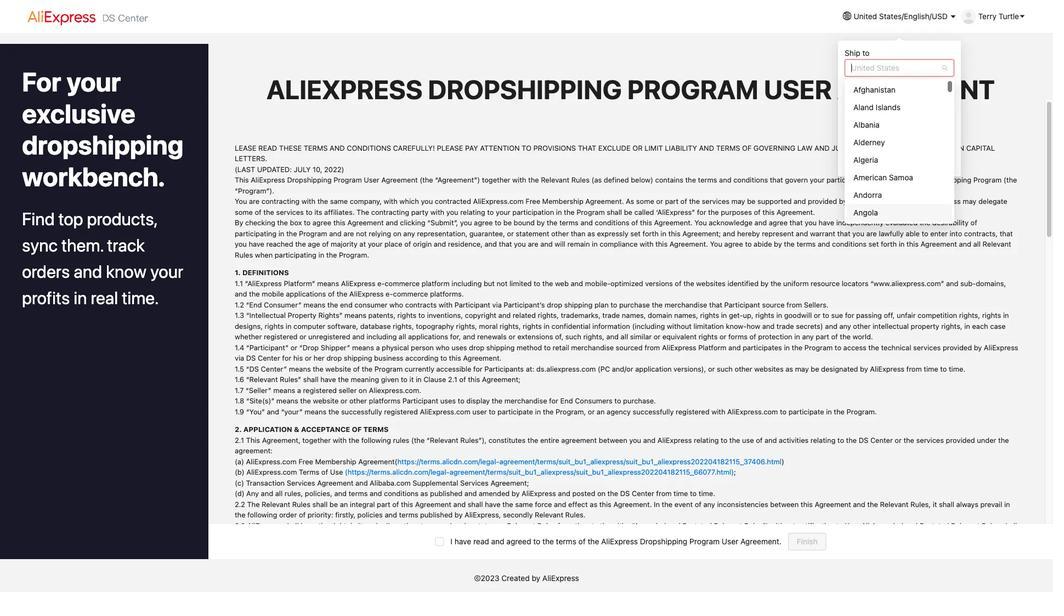 Task type: locate. For each thing, give the bounding box(es) containing it.
shall up priority:
[[312, 500, 328, 508]]

ds inside 1. definitions 1.1 "aliexpress platform" means aliexpress e-commerce platform including but not limited to the web and mobile-optimized versions of the websites identified by the uniform resource locators "www.aliexpress.com" and sub-domains, and the mobile applications of the aliexpress e-commerce platforms. 1.2 "end consumer" means the end consumer who contracts with participant via participant's drop shipping plan to purchase the merchandise that participant source from sellers. 1.3 "intellectual property rights" means patents, rights to inventions, copyright and related rights, trademarks, trade names, domain names, rights in get-up, rights in goodwill or to sue for passing off, unfair competition rights, rights in designs, rights in computer software, database rights, topography rights, moral rights, rights in confidential information (including without limitation know-how and trade secrets) and any other intellectual property rights, in each case whether registered or unregistered and including all applications for, and renewals or extensions of, such rights, and all similar or equivalent rights or forms of protection in any part of the world. 1.4 "participant" or "drop shipper" means a physical person who uses drop shipping method to retail merchandise sourced from aliexpress platform and participates in the program to access the technical services provided by aliexpress via ds center for his or her drop shipping business according to this agreement. 1.5 "ds center" means the website of the program currently accessible for participants at: ds.aliexpress.com (pc and/or application versions), or such other websites as may be designated by aliexpress from time to time. 1.6 "relevant rules" shall have the meaning given to it in clause 2.1 of this agreement; 1.7 "seller" means a registered seller on aliexpress.com. 1.8 "site(s)" means the website or other platforms participant uses to display the merchandise for end consumers to purchase. 1.9 "you" and "your" means the successfully registered aliexpress.com user to participate in the program, or an agency successfully registered with aliexpress.com to participate in the program.
[[246, 354, 256, 362]]

contracted
[[435, 197, 471, 205]]

from down similar
[[645, 343, 660, 351]]

0 horizontal spatial which
[[399, 197, 419, 205]]

agreement; down acknowledge
[[682, 229, 721, 237]]

0 vertical spatial who
[[389, 300, 403, 308]]

1.6
[[235, 375, 244, 383]]

in
[[870, 175, 876, 184], [556, 208, 562, 216], [278, 229, 284, 237], [661, 229, 666, 237], [592, 240, 598, 248], [899, 240, 905, 248], [318, 250, 324, 259], [74, 287, 87, 308], [721, 311, 727, 319], [776, 311, 782, 319], [1003, 311, 1009, 319], [286, 322, 291, 330], [544, 322, 550, 330], [964, 322, 970, 330], [794, 332, 800, 341], [784, 343, 790, 351], [416, 375, 422, 383], [535, 407, 541, 415], [826, 407, 832, 415], [1004, 500, 1010, 508], [350, 521, 356, 529], [381, 532, 387, 540], [563, 532, 569, 540], [757, 532, 763, 540], [307, 571, 312, 579], [587, 571, 593, 579], [622, 582, 627, 590]]

provided inside 2. application & acceptance of terms 2.1 this agreement, together with the following rules (the "relevant rules"), constitutes the entire agreement between you and aliexpress relating to the use of and activities relating to the ds center or the services provided under the agreement: (a) aliexpress.com free membership agreement ( https://terms.alicdn.com/legal-agreement/terms/suit_bu1_aliexpress/suit_bu1_aliexpress202204182115_37406.html ) (b) aliexpress.com terms of use (https://terms.alicdn.com/legal-agreement/terms/suit_bu1_aliexpress/suit_bu1_aliexpress202204182115_66077.html) ; (c) transaction services agreement and alibaba.com supplemental services agreement; (d) any and all rules, policies, and terms and conditions as published and amended by aliexpress and posted on the ds center from time to time. 2.2 the relevant rules shall be an integral part of this agreement and shall have the same force and effect as this agreement. in the event of any inconsistencies between this agreement and the relevant rules, it shall always prevail in the following order of priority: firstly, policies and terms published by aliexpress, secondly relevant rules. 2.3 aliexpress shall have the right, in its sole discretion, to amend and restate any relevant rules from time to time (the "amended and restated relevant rules") without notification to you. all amended and restated relevant rules shall become effective as of the date designated in the announcement. on the ds center . your logging-in to the ds centerand/or continuance of the participation in the program after the publication of the amended and restated relevant rules shall be deemed as consent on the part of participant to accept and be bound by the amended and restated relevant rules.
[[946, 436, 975, 444]]

0 vertical spatial websites
[[696, 279, 726, 287]]

0 horizontal spatial applications
[[286, 290, 326, 298]]

1 vertical spatial free
[[298, 457, 313, 465]]

designated
[[821, 364, 858, 373], [342, 532, 379, 540]]

place
[[384, 240, 402, 248]]

published up the amend
[[420, 511, 453, 519]]

successfully
[[341, 407, 382, 415], [633, 407, 674, 415]]

0 vertical spatial of
[[742, 143, 752, 152]]

1 vertical spatial applications
[[408, 332, 448, 341]]

1 horizontal spatial rules.
[[648, 543, 668, 551]]

an inside 1. definitions 1.1 "aliexpress platform" means aliexpress e-commerce platform including but not limited to the web and mobile-optimized versions of the websites identified by the uniform resource locators "www.aliexpress.com" and sub-domains, and the mobile applications of the aliexpress e-commerce platforms. 1.2 "end consumer" means the end consumer who contracts with participant via participant's drop shipping plan to purchase the merchandise that participant source from sellers. 1.3 "intellectual property rights" means patents, rights to inventions, copyright and related rights, trademarks, trade names, domain names, rights in get-up, rights in goodwill or to sue for passing off, unfair competition rights, rights in designs, rights in computer software, database rights, topography rights, moral rights, rights in confidential information (including without limitation know-how and trade secrets) and any other intellectual property rights, in each case whether registered or unregistered and including all applications for, and renewals or extensions of, such rights, and all similar or equivalent rights or forms of protection in any part of the world. 1.4 "participant" or "drop shipper" means a physical person who uses drop shipping method to retail merchandise sourced from aliexpress platform and participates in the program to access the technical services provided by aliexpress via ds center for his or her drop shipping business according to this agreement. 1.5 "ds center" means the website of the program currently accessible for participants at: ds.aliexpress.com (pc and/or application versions), or such other websites as may be designated by aliexpress from time to time. 1.6 "relevant rules" shall have the meaning given to it in clause 2.1 of this agreement; 1.7 "seller" means a registered seller on aliexpress.com. 1.8 "site(s)" means the website or other platforms participant uses to display the merchandise for end consumers to purchase. 1.9 "you" and "your" means the successfully registered aliexpress.com user to participate in the program, or an agency successfully registered with aliexpress.com to participate in the program.
[[597, 407, 605, 415]]

global image
[[843, 12, 851, 20]]

end
[[340, 300, 353, 308]]

your up guarantee,
[[496, 208, 510, 216]]

0 horizontal spatial names,
[[622, 311, 646, 319]]

0 vertical spatial rules.
[[565, 511, 586, 519]]

1 vertical spatial following
[[247, 511, 277, 519]]

its inside "lease read these terms and conditions carefully! please pay attention to provisions that exclude or limit liability and terms of governing law and jurisdiction, which may appear in capital letters. (last updated: july 10, 2022) this aliexpress dropshipping program user agreement (the "agreement") together with the relevant rules (as defined below) contains the terms and conditions that govern your participation in the aliexpress dropshipping program (the "program"). you are contracting with the same company, with which you contracted aliexpress.com free membership agreement. as some or part of the services may be supported and provided by affiliates of aliexpress, aliexpress may delegate some of the services to its affiliates. the contracting party with you relating to your participation in the program shall be called 'aliexpress" for the purposes of this agreement. by checking the box to agree this agreement and clicking "submit", you agree to be bound by the terms and conditions of this agreement. you acknowledge and agree that you have independently evaluated the desirability of participating in the program and are not relying on any representation, guarantee, or statement other than as expressly set forth in this agreement; and hereby represent and warrant that you are lawfully able to enter into contracts, that you have reached the age of majority at your place of origin and residence, and that you are and will remain in compliance with this agreement. you agree to abide by the terms and conditions set forth in this agreement and all relevant rules when participating in the program."
[[314, 208, 322, 216]]

relevant
[[541, 175, 569, 184], [983, 240, 1011, 248], [262, 500, 290, 508], [880, 500, 909, 508], [535, 511, 563, 519], [507, 521, 535, 529], [714, 521, 742, 529], [951, 521, 980, 529], [977, 532, 1006, 540], [618, 543, 646, 551], [664, 571, 693, 579], [982, 582, 1011, 590]]

means down end
[[344, 311, 366, 319]]

1 horizontal spatial following
[[361, 436, 391, 444]]

your inside for your exclusive dropshipping workbench.
[[67, 66, 121, 97]]

successfully down purchase. on the bottom
[[633, 407, 674, 415]]

find
[[22, 208, 55, 229]]

time up 'event'
[[674, 489, 688, 497]]

versions),
[[674, 364, 706, 373]]

1 and from the left
[[330, 143, 345, 152]]

1 horizontal spatial of
[[742, 143, 752, 152]]

for your exclusive dropshipping workbench.
[[22, 66, 183, 192]]

aliexpress.com up use at the right bottom
[[727, 407, 778, 415]]

program. inside 1. definitions 1.1 "aliexpress platform" means aliexpress e-commerce platform including but not limited to the web and mobile-optimized versions of the websites identified by the uniform resource locators "www.aliexpress.com" and sub-domains, and the mobile applications of the aliexpress e-commerce platforms. 1.2 "end consumer" means the end consumer who contracts with participant via participant's drop shipping plan to purchase the merchandise that participant source from sellers. 1.3 "intellectual property rights" means patents, rights to inventions, copyright and related rights, trademarks, trade names, domain names, rights in get-up, rights in goodwill or to sue for passing off, unfair competition rights, rights in designs, rights in computer software, database rights, topography rights, moral rights, rights in confidential information (including without limitation know-how and trade secrets) and any other intellectual property rights, in each case whether registered or unregistered and including all applications for, and renewals or extensions of, such rights, and all similar or equivalent rights or forms of protection in any part of the world. 1.4 "participant" or "drop shipper" means a physical person who uses drop shipping method to retail merchandise sourced from aliexpress platform and participates in the program to access the technical services provided by aliexpress via ds center for his or her drop shipping business according to this agreement. 1.5 "ds center" means the website of the program currently accessible for participants at: ds.aliexpress.com (pc and/or application versions), or such other websites as may be designated by aliexpress from time to time. 1.6 "relevant rules" shall have the meaning given to it in clause 2.1 of this agreement; 1.7 "seller" means a registered seller on aliexpress.com. 1.8 "site(s)" means the website or other platforms participant uses to display the merchandise for end consumers to purchase. 1.9 "you" and "your" means the successfully registered aliexpress.com user to participate in the program, or an agency successfully registered with aliexpress.com to participate in the program.
[[847, 407, 877, 415]]

1 horizontal spatial who
[[436, 343, 450, 351]]

announcement.
[[401, 532, 453, 540]]

1 vertical spatial its
[[358, 521, 366, 529]]

contains
[[655, 175, 683, 184]]

services up rules,
[[287, 478, 315, 487]]

agreement; inside 2. application & acceptance of terms 2.1 this agreement, together with the following rules (the "relevant rules"), constitutes the entire agreement between you and aliexpress relating to the use of and activities relating to the ds center or the services provided under the agreement: (a) aliexpress.com free membership agreement ( https://terms.alicdn.com/legal-agreement/terms/suit_bu1_aliexpress/suit_bu1_aliexpress202204182115_37406.html ) (b) aliexpress.com terms of use (https://terms.alicdn.com/legal-agreement/terms/suit_bu1_aliexpress/suit_bu1_aliexpress202204182115_66077.html) ; (c) transaction services agreement and alibaba.com supplemental services agreement; (d) any and all rules, policies, and terms and conditions as published and amended by aliexpress and posted on the ds center from time to time. 2.2 the relevant rules shall be an integral part of this agreement and shall have the same force and effect as this agreement. in the event of any inconsistencies between this agreement and the relevant rules, it shall always prevail in the following order of priority: firstly, policies and terms published by aliexpress, secondly relevant rules. 2.3 aliexpress shall have the right, in its sole discretion, to amend and restate any relevant rules from time to time (the "amended and restated relevant rules") without notification to you. all amended and restated relevant rules shall become effective as of the date designated in the announcement. on the ds center . your logging-in to the ds centerand/or continuance of the participation in the program after the publication of the amended and restated relevant rules shall be deemed as consent on the part of participant to accept and be bound by the amended and restated relevant rules.
[[491, 478, 529, 487]]

following left rules
[[361, 436, 391, 444]]

0 horizontal spatial aliexpress,
[[465, 511, 501, 519]]

bound inside 2. application & acceptance of terms 2.1 this agreement, together with the following rules (the "relevant rules"), constitutes the entire agreement between you and aliexpress relating to the use of and activities relating to the ds center or the services provided under the agreement: (a) aliexpress.com free membership agreement ( https://terms.alicdn.com/legal-agreement/terms/suit_bu1_aliexpress/suit_bu1_aliexpress202204182115_37406.html ) (b) aliexpress.com terms of use (https://terms.alicdn.com/legal-agreement/terms/suit_bu1_aliexpress/suit_bu1_aliexpress202204182115_66077.html) ; (c) transaction services agreement and alibaba.com supplemental services agreement; (d) any and all rules, policies, and terms and conditions as published and amended by aliexpress and posted on the ds center from time to time. 2.2 the relevant rules shall be an integral part of this agreement and shall have the same force and effect as this agreement. in the event of any inconsistencies between this agreement and the relevant rules, it shall always prevail in the following order of priority: firstly, policies and terms published by aliexpress, secondly relevant rules. 2.3 aliexpress shall have the right, in its sole discretion, to amend and restate any relevant rules from time to time (the "amended and restated relevant rules") without notification to you. all amended and restated relevant rules shall become effective as of the date designated in the announcement. on the ds center . your logging-in to the ds centerand/or continuance of the participation in the program after the publication of the amended and restated relevant rules shall be deemed as consent on the part of participant to accept and be bound by the amended and restated relevant rules.
[[492, 543, 513, 551]]

names, up equivalent
[[674, 311, 698, 319]]

a inside 3.1 your participation in the program is subject to your successful registration of a buyer member account in accordance with the relevant rules and approval of application you submitted to the ds center about your drop shipping plan. 3.2 aliexpress reserves the right to suspend or terminate the services under this agreement, if aliexpress discovers, in its sole and absolute discretion and without prejudice to other rights which aliexpress may have under the relevant
[[502, 571, 506, 579]]

agreement down supplemental
[[415, 500, 451, 508]]

it
[[409, 375, 414, 383], [933, 500, 937, 508]]

1 horizontal spatial you
[[694, 218, 707, 226]]

by down .
[[515, 543, 523, 551]]

same up affiliates.
[[330, 197, 348, 205]]

0 vertical spatial designated
[[821, 364, 858, 373]]

1 vertical spatial together
[[302, 436, 331, 444]]

program down secrets)
[[804, 343, 833, 351]]

1 vertical spatial it
[[933, 500, 937, 508]]

2 horizontal spatial a
[[502, 571, 506, 579]]

0 vertical spatial an
[[597, 407, 605, 415]]

property
[[911, 322, 939, 330]]

rules up the "discretion"
[[695, 571, 713, 579]]

"you"
[[246, 407, 265, 415]]

of up 'aliexpress" on the top of page
[[680, 197, 687, 205]]

of inside 2. application & acceptance of terms 2.1 this agreement, together with the following rules (the "relevant rules"), constitutes the entire agreement between you and aliexpress relating to the use of and activities relating to the ds center or the services provided under the agreement: (a) aliexpress.com free membership agreement ( https://terms.alicdn.com/legal-agreement/terms/suit_bu1_aliexpress/suit_bu1_aliexpress202204182115_37406.html ) (b) aliexpress.com terms of use (https://terms.alicdn.com/legal-agreement/terms/suit_bu1_aliexpress/suit_bu1_aliexpress202204182115_66077.html) ; (c) transaction services agreement and alibaba.com supplemental services agreement; (d) any and all rules, policies, and terms and conditions as published and amended by aliexpress and posted on the ds center from time to time. 2.2 the relevant rules shall be an integral part of this agreement and shall have the same force and effect as this agreement. in the event of any inconsistencies between this agreement and the relevant rules, it shall always prevail in the following order of priority: firstly, policies and terms published by aliexpress, secondly relevant rules. 2.3 aliexpress shall have the right, in its sole discretion, to amend and restate any relevant rules from time to time (the "amended and restated relevant rules") without notification to you. all amended and restated relevant rules shall become effective as of the date designated in the announcement. on the ds center . your logging-in to the ds centerand/or continuance of the participation in the program after the publication of the amended and restated relevant rules shall be deemed as consent on the part of participant to accept and be bound by the amended and restated relevant rules.
[[352, 425, 362, 433]]

rules
[[393, 436, 409, 444]]

you down contracted
[[446, 208, 458, 216]]

patents,
[[368, 311, 395, 319]]

shipping down renewals
[[486, 343, 515, 351]]

aliexpress
[[251, 175, 285, 184], [891, 175, 925, 184], [926, 197, 961, 205], [341, 279, 375, 287], [349, 290, 384, 298], [662, 343, 696, 351], [984, 343, 1018, 351], [870, 364, 904, 373], [657, 436, 692, 444], [522, 489, 556, 497], [247, 521, 282, 529], [601, 537, 638, 546], [542, 574, 579, 583], [247, 582, 281, 590], [549, 582, 584, 590], [879, 582, 913, 590]]

at
[[359, 240, 366, 248]]

10,
[[313, 165, 322, 173]]

services inside 3.1 your participation in the program is subject to your successful registration of a buyer member account in accordance with the relevant rules and approval of application you submitted to the ds center about your drop shipping plan. 3.2 aliexpress reserves the right to suspend or terminate the services under this agreement, if aliexpress discovers, in its sole and absolute discretion and without prejudice to other rights which aliexpress may have under the relevant
[[438, 582, 466, 590]]

services inside 2. application & acceptance of terms 2.1 this agreement, together with the following rules (the "relevant rules"), constitutes the entire agreement between you and aliexpress relating to the use of and activities relating to the ds center or the services provided under the agreement: (a) aliexpress.com free membership agreement ( https://terms.alicdn.com/legal-agreement/terms/suit_bu1_aliexpress/suit_bu1_aliexpress202204182115_37406.html ) (b) aliexpress.com terms of use (https://terms.alicdn.com/legal-agreement/terms/suit_bu1_aliexpress/suit_bu1_aliexpress202204182115_66077.html) ; (c) transaction services agreement and alibaba.com supplemental services agreement; (d) any and all rules, policies, and terms and conditions as published and amended by aliexpress and posted on the ds center from time to time. 2.2 the relevant rules shall be an integral part of this agreement and shall have the same force and effect as this agreement. in the event of any inconsistencies between this agreement and the relevant rules, it shall always prevail in the following order of priority: firstly, policies and terms published by aliexpress, secondly relevant rules. 2.3 aliexpress shall have the right, in its sole discretion, to amend and restate any relevant rules from time to time (the "amended and restated relevant rules") without notification to you. all amended and restated relevant rules shall become effective as of the date designated in the announcement. on the ds center . your logging-in to the ds centerand/or continuance of the participation in the program after the publication of the amended and restated relevant rules shall be deemed as consent on the part of participant to accept and be bound by the amended and restated relevant rules.
[[916, 436, 944, 444]]

uses down clause
[[440, 396, 456, 405]]

1 horizontal spatial terms
[[363, 425, 389, 433]]

participant
[[455, 300, 490, 308], [724, 300, 760, 308], [402, 396, 438, 405], [397, 543, 432, 551]]

free up statement
[[526, 197, 540, 205]]

0 horizontal spatial a
[[297, 386, 301, 394]]

0 horizontal spatial some
[[235, 208, 253, 216]]

meaning
[[351, 375, 379, 383]]

0 horizontal spatial who
[[389, 300, 403, 308]]

1 horizontal spatial and
[[699, 143, 714, 152]]

it down 'currently'
[[409, 375, 414, 383]]

amended down rules,
[[898, 532, 930, 540]]

agreement. inside 1. definitions 1.1 "aliexpress platform" means aliexpress e-commerce platform including but not limited to the web and mobile-optimized versions of the websites identified by the uniform resource locators "www.aliexpress.com" and sub-domains, and the mobile applications of the aliexpress e-commerce platforms. 1.2 "end consumer" means the end consumer who contracts with participant via participant's drop shipping plan to purchase the merchandise that participant source from sellers. 1.3 "intellectual property rights" means patents, rights to inventions, copyright and related rights, trademarks, trade names, domain names, rights in get-up, rights in goodwill or to sue for passing off, unfair competition rights, rights in designs, rights in computer software, database rights, topography rights, moral rights, rights in confidential information (including without limitation know-how and trade secrets) and any other intellectual property rights, in each case whether registered or unregistered and including all applications for, and renewals or extensions of, such rights, and all similar or equivalent rights or forms of protection in any part of the world. 1.4 "participant" or "drop shipper" means a physical person who uses drop shipping method to retail merchandise sourced from aliexpress platform and participates in the program to access the technical services provided by aliexpress via ds center for his or her drop shipping business according to this agreement. 1.5 "ds center" means the website of the program currently accessible for participants at: ds.aliexpress.com (pc and/or application versions), or such other websites as may be designated by aliexpress from time to time. 1.6 "relevant rules" shall have the meaning given to it in clause 2.1 of this agreement; 1.7 "seller" means a registered seller on aliexpress.com. 1.8 "site(s)" means the website or other platforms participant uses to display the merchandise for end consumers to purchase. 1.9 "you" and "your" means the successfully registered aliexpress.com user to participate in the program, or an agency successfully registered with aliexpress.com to participate in the program.
[[463, 354, 501, 362]]

purposes
[[721, 208, 752, 216]]

be down as
[[624, 208, 632, 216]]

trade
[[602, 311, 620, 319], [777, 322, 794, 330]]

means up acceptance
[[305, 407, 326, 415]]

this inside 3.1 your participation in the program is subject to your successful registration of a buyer member account in accordance with the relevant rules and approval of application you submitted to the ds center about your drop shipping plan. 3.2 aliexpress reserves the right to suspend or terminate the services under this agreement, if aliexpress discovers, in its sole and absolute discretion and without prejudice to other rights which aliexpress may have under the relevant
[[489, 582, 501, 590]]

1 horizontal spatial same
[[515, 500, 533, 508]]

0 horizontal spatial of
[[352, 425, 362, 433]]

1 vertical spatial who
[[436, 343, 450, 351]]

0 horizontal spatial merchandise
[[504, 396, 547, 405]]

have inside 1. definitions 1.1 "aliexpress platform" means aliexpress e-commerce platform including but not limited to the web and mobile-optimized versions of the websites identified by the uniform resource locators "www.aliexpress.com" and sub-domains, and the mobile applications of the aliexpress e-commerce platforms. 1.2 "end consumer" means the end consumer who contracts with participant via participant's drop shipping plan to purchase the merchandise that participant source from sellers. 1.3 "intellectual property rights" means patents, rights to inventions, copyright and related rights, trademarks, trade names, domain names, rights in get-up, rights in goodwill or to sue for passing off, unfair competition rights, rights in designs, rights in computer software, database rights, topography rights, moral rights, rights in confidential information (including without limitation know-how and trade secrets) and any other intellectual property rights, in each case whether registered or unregistered and including all applications for, and renewals or extensions of, such rights, and all similar or equivalent rights or forms of protection in any part of the world. 1.4 "participant" or "drop shipper" means a physical person who uses drop shipping method to retail merchandise sourced from aliexpress platform and participates in the program to access the technical services provided by aliexpress via ds center for his or her drop shipping business according to this agreement. 1.5 "ds center" means the website of the program currently accessible for participants at: ds.aliexpress.com (pc and/or application versions), or such other websites as may be designated by aliexpress from time to time. 1.6 "relevant rules" shall have the meaning given to it in clause 2.1 of this agreement; 1.7 "seller" means a registered seller on aliexpress.com. 1.8 "site(s)" means the website or other platforms participant uses to display the merchandise for end consumers to purchase. 1.9 "you" and "your" means the successfully registered aliexpress.com user to participate in the program, or an agency successfully registered with aliexpress.com to participate in the program.
[[320, 375, 336, 383]]

on down "meaning"
[[359, 386, 367, 394]]

your up exclusive
[[67, 66, 121, 97]]

all
[[861, 521, 870, 529]]

https://terms.alicdn.com/legal-agreement/terms/suit_bu1_aliexpress/suit_bu1_aliexpress202204182115_37406.html link
[[397, 457, 782, 465]]

2 vertical spatial its
[[629, 582, 637, 590]]

of down accessible
[[459, 375, 466, 383]]

under
[[977, 436, 996, 444], [468, 582, 487, 590], [948, 582, 968, 590]]

unfair
[[897, 311, 916, 319]]

agreement; inside 1. definitions 1.1 "aliexpress platform" means aliexpress e-commerce platform including but not limited to the web and mobile-optimized versions of the websites identified by the uniform resource locators "www.aliexpress.com" and sub-domains, and the mobile applications of the aliexpress e-commerce platforms. 1.2 "end consumer" means the end consumer who contracts with participant via participant's drop shipping plan to purchase the merchandise that participant source from sellers. 1.3 "intellectual property rights" means patents, rights to inventions, copyright and related rights, trademarks, trade names, domain names, rights in get-up, rights in goodwill or to sue for passing off, unfair competition rights, rights in designs, rights in computer software, database rights, topography rights, moral rights, rights in confidential information (including without limitation know-how and trade secrets) and any other intellectual property rights, in each case whether registered or unregistered and including all applications for, and renewals or extensions of, such rights, and all similar or equivalent rights or forms of protection in any part of the world. 1.4 "participant" or "drop shipper" means a physical person who uses drop shipping method to retail merchandise sourced from aliexpress platform and participates in the program to access the technical services provided by aliexpress via ds center for his or her drop shipping business according to this agreement. 1.5 "ds center" means the website of the program currently accessible for participants at: ds.aliexpress.com (pc and/or application versions), or such other websites as may be designated by aliexpress from time to time. 1.6 "relevant rules" shall have the meaning given to it in clause 2.1 of this agreement; 1.7 "seller" means a registered seller on aliexpress.com. 1.8 "site(s)" means the website or other platforms participant uses to display the merchandise for end consumers to purchase. 1.9 "you" and "your" means the successfully registered aliexpress.com user to participate in the program, or an agency successfully registered with aliexpress.com to participate in the program.
[[482, 375, 520, 383]]

0 vertical spatial agreement,
[[262, 436, 300, 444]]

services inside 1. definitions 1.1 "aliexpress platform" means aliexpress e-commerce platform including but not limited to the web and mobile-optimized versions of the websites identified by the uniform resource locators "www.aliexpress.com" and sub-domains, and the mobile applications of the aliexpress e-commerce platforms. 1.2 "end consumer" means the end consumer who contracts with participant via participant's drop shipping plan to purchase the merchandise that participant source from sellers. 1.3 "intellectual property rights" means patents, rights to inventions, copyright and related rights, trademarks, trade names, domain names, rights in get-up, rights in goodwill or to sue for passing off, unfair competition rights, rights in designs, rights in computer software, database rights, topography rights, moral rights, rights in confidential information (including without limitation know-how and trade secrets) and any other intellectual property rights, in each case whether registered or unregistered and including all applications for, and renewals or extensions of, such rights, and all similar or equivalent rights or forms of protection in any part of the world. 1.4 "participant" or "drop shipper" means a physical person who uses drop shipping method to retail merchandise sourced from aliexpress platform and participates in the program to access the technical services provided by aliexpress via ds center for his or her drop shipping business according to this agreement. 1.5 "ds center" means the website of the program currently accessible for participants at: ds.aliexpress.com (pc and/or application versions), or such other websites as may be designated by aliexpress from time to time. 1.6 "relevant rules" shall have the meaning given to it in clause 2.1 of this agreement; 1.7 "seller" means a registered seller on aliexpress.com. 1.8 "site(s)" means the website or other platforms participant uses to display the merchandise for end consumers to purchase. 1.9 "you" and "your" means the successfully registered aliexpress.com user to participate in the program, or an agency successfully registered with aliexpress.com to participate in the program.
[[913, 343, 941, 351]]

which up party
[[399, 197, 419, 205]]

but
[[484, 279, 495, 287]]

0 horizontal spatial relating
[[460, 208, 485, 216]]

1 participate from the left
[[497, 407, 533, 415]]

0 vertical spatial united
[[854, 12, 877, 21]]

0 vertical spatial set
[[630, 229, 641, 237]]

participation inside 2. application & acceptance of terms 2.1 this agreement, together with the following rules (the "relevant rules"), constitutes the entire agreement between you and aliexpress relating to the use of and activities relating to the ds center or the services provided under the agreement: (a) aliexpress.com free membership agreement ( https://terms.alicdn.com/legal-agreement/terms/suit_bu1_aliexpress/suit_bu1_aliexpress202204182115_37406.html ) (b) aliexpress.com terms of use (https://terms.alicdn.com/legal-agreement/terms/suit_bu1_aliexpress/suit_bu1_aliexpress202204182115_66077.html) ; (c) transaction services agreement and alibaba.com supplemental services agreement; (d) any and all rules, policies, and terms and conditions as published and amended by aliexpress and posted on the ds center from time to time. 2.2 the relevant rules shall be an integral part of this agreement and shall have the same force and effect as this agreement. in the event of any inconsistencies between this agreement and the relevant rules, it shall always prevail in the following order of priority: firstly, policies and terms published by aliexpress, secondly relevant rules. 2.3 aliexpress shall have the right, in its sole discretion, to amend and restate any relevant rules from time to time (the "amended and restated relevant rules") without notification to you. all amended and restated relevant rules shall become effective as of the date designated in the announcement. on the ds center . your logging-in to the ds centerand/or continuance of the participation in the program after the publication of the amended and restated relevant rules shall be deemed as consent on the part of participant to accept and be bound by the amended and restated relevant rules.
[[713, 532, 755, 540]]

agree
[[313, 218, 331, 226], [474, 218, 493, 226], [769, 218, 788, 226], [724, 240, 743, 248]]

"drop
[[299, 343, 319, 351]]

of right age
[[322, 240, 329, 248]]

currency
[[845, 119, 877, 128]]

1 vertical spatial sole
[[639, 582, 653, 590]]

0 vertical spatial 2.1
[[448, 375, 457, 383]]

contracts
[[405, 300, 437, 308]]

all inside 2. application & acceptance of terms 2.1 this agreement, together with the following rules (the "relevant rules"), constitutes the entire agreement between you and aliexpress relating to the use of and activities relating to the ds center or the services provided under the agreement: (a) aliexpress.com free membership agreement ( https://terms.alicdn.com/legal-agreement/terms/suit_bu1_aliexpress/suit_bu1_aliexpress202204182115_37406.html ) (b) aliexpress.com terms of use (https://terms.alicdn.com/legal-agreement/terms/suit_bu1_aliexpress/suit_bu1_aliexpress202204182115_66077.html) ; (c) transaction services agreement and alibaba.com supplemental services agreement; (d) any and all rules, policies, and terms and conditions as published and amended by aliexpress and posted on the ds center from time to time. 2.2 the relevant rules shall be an integral part of this agreement and shall have the same force and effect as this agreement. in the event of any inconsistencies between this agreement and the relevant rules, it shall always prevail in the following order of priority: firstly, policies and terms published by aliexpress, secondly relevant rules. 2.3 aliexpress shall have the right, in its sole discretion, to amend and restate any relevant rules from time to time (the "amended and restated relevant rules") without notification to you. all amended and restated relevant rules shall become effective as of the date designated in the announcement. on the ds center . your logging-in to the ds centerand/or continuance of the participation in the program after the publication of the amended and restated relevant rules shall be deemed as consent on the part of participant to accept and be bound by the amended and restated relevant rules.
[[275, 489, 283, 497]]

jurisdiction,
[[832, 143, 883, 152]]

of left governing
[[742, 143, 752, 152]]

1 vertical spatial bound
[[492, 543, 513, 551]]

user up the company,
[[364, 175, 379, 184]]

participates
[[743, 343, 782, 351]]

participant up copyright
[[455, 300, 490, 308]]

1 horizontal spatial contracting
[[371, 208, 409, 216]]

None search field
[[851, 60, 948, 76]]

1 vertical spatial your
[[246, 571, 261, 579]]

application right and/or
[[635, 364, 672, 373]]

between up notification
[[770, 500, 799, 508]]

agreement;
[[682, 229, 721, 237], [482, 375, 520, 383], [491, 478, 529, 487]]

time. inside find top products, sync them. track orders and know your profits in real time.
[[122, 287, 159, 308]]

0 vertical spatial same
[[330, 197, 348, 205]]

under inside 2. application & acceptance of terms 2.1 this agreement, together with the following rules (the "relevant rules"), constitutes the entire agreement between you and aliexpress relating to the use of and activities relating to the ds center or the services provided under the agreement: (a) aliexpress.com free membership agreement ( https://terms.alicdn.com/legal-agreement/terms/suit_bu1_aliexpress/suit_bu1_aliexpress202204182115_37406.html ) (b) aliexpress.com terms of use (https://terms.alicdn.com/legal-agreement/terms/suit_bu1_aliexpress/suit_bu1_aliexpress202204182115_66077.html) ; (c) transaction services agreement and alibaba.com supplemental services agreement; (d) any and all rules, policies, and terms and conditions as published and amended by aliexpress and posted on the ds center from time to time. 2.2 the relevant rules shall be an integral part of this agreement and shall have the same force and effect as this agreement. in the event of any inconsistencies between this agreement and the relevant rules, it shall always prevail in the following order of priority: firstly, policies and terms published by aliexpress, secondly relevant rules. 2.3 aliexpress shall have the right, in its sole discretion, to amend and restate any relevant rules from time to time (the "amended and restated relevant rules") without notification to you. all amended and restated relevant rules shall become effective as of the date designated in the announcement. on the ds center . your logging-in to the ds centerand/or continuance of the participation in the program after the publication of the amended and restated relevant rules shall be deemed as consent on the part of participant to accept and be bound by the amended and restated relevant rules.
[[977, 436, 996, 444]]

0 horizontal spatial you
[[235, 197, 247, 205]]

it inside 1. definitions 1.1 "aliexpress platform" means aliexpress e-commerce platform including but not limited to the web and mobile-optimized versions of the websites identified by the uniform resource locators "www.aliexpress.com" and sub-domains, and the mobile applications of the aliexpress e-commerce platforms. 1.2 "end consumer" means the end consumer who contracts with participant via participant's drop shipping plan to purchase the merchandise that participant source from sellers. 1.3 "intellectual property rights" means patents, rights to inventions, copyright and related rights, trademarks, trade names, domain names, rights in get-up, rights in goodwill or to sue for passing off, unfair competition rights, rights in designs, rights in computer software, database rights, topography rights, moral rights, rights in confidential information (including without limitation know-how and trade secrets) and any other intellectual property rights, in each case whether registered or unregistered and including all applications for, and renewals or extensions of, such rights, and all similar or equivalent rights or forms of protection in any part of the world. 1.4 "participant" or "drop shipper" means a physical person who uses drop shipping method to retail merchandise sourced from aliexpress platform and participates in the program to access the technical services provided by aliexpress via ds center for his or her drop shipping business according to this agreement. 1.5 "ds center" means the website of the program currently accessible for participants at: ds.aliexpress.com (pc and/or application versions), or such other websites as may be designated by aliexpress from time to time. 1.6 "relevant rules" shall have the meaning given to it in clause 2.1 of this agreement; 1.7 "seller" means a registered seller on aliexpress.com. 1.8 "site(s)" means the website or other platforms participant uses to display the merchandise for end consumers to purchase. 1.9 "you" and "your" means the successfully registered aliexpress.com user to participate in the program, or an agency successfully registered with aliexpress.com to participate in the program.
[[409, 375, 414, 383]]

participant down announcement.
[[397, 543, 432, 551]]

without up equivalent
[[667, 322, 692, 330]]

participant down clause
[[402, 396, 438, 405]]

domains,
[[976, 279, 1006, 287]]

"relevant up https://terms.alicdn.com/legal-
[[427, 436, 458, 444]]

rights down contracts
[[397, 311, 416, 319]]

your inside find top products, sync them. track orders and know your profits in real time.
[[150, 261, 183, 282]]

as up 'deemed'
[[294, 532, 302, 540]]

related
[[513, 311, 536, 319]]

able
[[906, 229, 920, 237]]

have down amended
[[485, 500, 500, 508]]

shipping up "meaning"
[[344, 354, 372, 362]]

1 vertical spatial website
[[313, 396, 339, 405]]

appear
[[928, 143, 955, 152]]

accept
[[443, 543, 466, 551]]

2 horizontal spatial and
[[814, 143, 830, 152]]

0 horizontal spatial not
[[356, 229, 367, 237]]

not up at
[[356, 229, 367, 237]]

display
[[466, 396, 490, 405]]

0 horizontal spatial agreement,
[[262, 436, 300, 444]]

0 vertical spatial which
[[399, 197, 419, 205]]

shall down amended
[[468, 500, 483, 508]]

program down business
[[374, 364, 403, 373]]

0 vertical spatial some
[[636, 197, 654, 205]]

box
[[290, 218, 302, 226]]

policies
[[357, 511, 383, 519]]

0 horizontal spatial services
[[287, 478, 315, 487]]

or inside 3.1 your participation in the program is subject to your successful registration of a buyer member account in accordance with the relevant rules and approval of application you submitted to the ds center about your drop shipping plan. 3.2 aliexpress reserves the right to suspend or terminate the services under this agreement, if aliexpress discovers, in its sole and absolute discretion and without prejudice to other rights which aliexpress may have under the relevant
[[383, 582, 390, 590]]

center"
[[261, 364, 287, 373]]

0 horizontal spatial dropshipping
[[287, 175, 332, 184]]

2 horizontal spatial merchandise
[[665, 300, 707, 308]]

rules"
[[280, 375, 301, 383]]

may inside 3.1 your participation in the program is subject to your successful registration of a buyer member account in accordance with the relevant rules and approval of application you submitted to the ds center about your drop shipping plan. 3.2 aliexpress reserves the right to suspend or terminate the services under this agreement, if aliexpress discovers, in its sole and absolute discretion and without prejudice to other rights which aliexpress may have under the relevant
[[915, 582, 929, 590]]

0 horizontal spatial rules.
[[565, 511, 586, 519]]

drop right about
[[951, 571, 966, 579]]

shall
[[607, 208, 622, 216], [303, 375, 318, 383], [312, 500, 328, 508], [468, 500, 483, 508], [939, 500, 954, 508], [283, 521, 299, 529], [1002, 521, 1017, 529], [255, 543, 270, 551]]

0 vertical spatial agreement;
[[682, 229, 721, 237]]

rights
[[397, 311, 416, 319], [700, 311, 719, 319], [755, 311, 774, 319], [982, 311, 1001, 319], [265, 322, 284, 330], [523, 322, 542, 330], [699, 332, 718, 341], [836, 582, 855, 590]]

albania
[[853, 120, 880, 129]]

1 horizontal spatial the
[[357, 208, 369, 216]]

shall inside "lease read these terms and conditions carefully! please pay attention to provisions that exclude or limit liability and terms of governing law and jurisdiction, which may appear in capital letters. (last updated: july 10, 2022) this aliexpress dropshipping program user agreement (the "agreement") together with the relevant rules (as defined below) contains the terms and conditions that govern your participation in the aliexpress dropshipping program (the "program"). you are contracting with the same company, with which you contracted aliexpress.com free membership agreement. as some or part of the services may be supported and provided by affiliates of aliexpress, aliexpress may delegate some of the services to its affiliates. the contracting party with you relating to your participation in the program shall be called 'aliexpress" for the purposes of this agreement. by checking the box to agree this agreement and clicking "submit", you agree to be bound by the terms and conditions of this agreement. you acknowledge and agree that you have independently evaluated the desirability of participating in the program and are not relying on any representation, guarantee, or statement other than as expressly set forth in this agreement; and hereby represent and warrant that you are lawfully able to enter into contracts, that you have reached the age of majority at your place of origin and residence, and that you are and will remain in compliance with this agreement. you agree to abide by the terms and conditions set forth in this agreement and all relevant rules when participating in the program."
[[607, 208, 622, 216]]

participant up up,
[[724, 300, 760, 308]]

on inside "lease read these terms and conditions carefully! please pay attention to provisions that exclude or limit liability and terms of governing law and jurisdiction, which may appear in capital letters. (last updated: july 10, 2022) this aliexpress dropshipping program user agreement (the "agreement") together with the relevant rules (as defined below) contains the terms and conditions that govern your participation in the aliexpress dropshipping program (the "program"). you are contracting with the same company, with which you contracted aliexpress.com free membership agreement. as some or part of the services may be supported and provided by affiliates of aliexpress, aliexpress may delegate some of the services to its affiliates. the contracting party with you relating to your participation in the program shall be called 'aliexpress" for the purposes of this agreement. by checking the box to agree this agreement and clicking "submit", you agree to be bound by the terms and conditions of this agreement. you acknowledge and agree that you have independently evaluated the desirability of participating in the program and are not relying on any representation, guarantee, or statement other than as expressly set forth in this agreement; and hereby represent and warrant that you are lawfully able to enter into contracts, that you have reached the age of majority at your place of origin and residence, and that you are and will remain in compliance with this agreement. you agree to abide by the terms and conditions set forth in this agreement and all relevant rules when participating in the program."
[[393, 229, 401, 237]]

shipping up the trademarks,
[[564, 300, 593, 308]]

your right about
[[934, 571, 949, 579]]

agreement, inside 2. application & acceptance of terms 2.1 this agreement, together with the following rules (the "relevant rules"), constitutes the entire agreement between you and aliexpress relating to the use of and activities relating to the ds center or the services provided under the agreement: (a) aliexpress.com free membership agreement ( https://terms.alicdn.com/legal-agreement/terms/suit_bu1_aliexpress/suit_bu1_aliexpress202204182115_37406.html ) (b) aliexpress.com terms of use (https://terms.alicdn.com/legal-agreement/terms/suit_bu1_aliexpress/suit_bu1_aliexpress202204182115_66077.html) ; (c) transaction services agreement and alibaba.com supplemental services agreement; (d) any and all rules, policies, and terms and conditions as published and amended by aliexpress and posted on the ds center from time to time. 2.2 the relevant rules shall be an integral part of this agreement and shall have the same force and effect as this agreement. in the event of any inconsistencies between this agreement and the relevant rules, it shall always prevail in the following order of priority: firstly, policies and terms published by aliexpress, secondly relevant rules. 2.3 aliexpress shall have the right, in its sole discretion, to amend and restate any relevant rules from time to time (the "amended and restated relevant rules") without notification to you. all amended and restated relevant rules shall become effective as of the date designated in the announcement. on the ds center . your logging-in to the ds centerand/or continuance of the participation in the program after the publication of the amended and restated relevant rules shall be deemed as consent on the part of participant to accept and be bound by the amended and restated relevant rules.
[[262, 436, 300, 444]]

goodwill
[[784, 311, 812, 319]]

time down property on the right bottom of page
[[924, 364, 938, 373]]

who
[[389, 300, 403, 308], [436, 343, 450, 351]]

which inside "lease read these terms and conditions carefully! please pay attention to provisions that exclude or limit liability and terms of governing law and jurisdiction, which may appear in capital letters. (last updated: july 10, 2022) this aliexpress dropshipping program user agreement (the "agreement") together with the relevant rules (as defined below) contains the terms and conditions that govern your participation in the aliexpress dropshipping program (the "program"). you are contracting with the same company, with which you contracted aliexpress.com free membership agreement. as some or part of the services may be supported and provided by affiliates of aliexpress, aliexpress may delegate some of the services to its affiliates. the contracting party with you relating to your participation in the program shall be called 'aliexpress" for the purposes of this agreement. by checking the box to agree this agreement and clicking "submit", you agree to be bound by the terms and conditions of this agreement. you acknowledge and agree that you have independently evaluated the desirability of participating in the program and are not relying on any representation, guarantee, or statement other than as expressly set forth in this agreement; and hereby represent and warrant that you are lawfully able to enter into contracts, that you have reached the age of majority at your place of origin and residence, and that you are and will remain in compliance with this agreement. you agree to abide by the terms and conditions set forth in this agreement and all relevant rules when participating in the program."
[[399, 197, 419, 205]]

2 vertical spatial amended
[[538, 543, 570, 551]]

shall down become
[[255, 543, 270, 551]]

caret down image
[[1019, 13, 1026, 20], [1019, 13, 1026, 20], [950, 13, 956, 20]]

0 horizontal spatial via
[[235, 354, 244, 362]]

activities
[[779, 436, 809, 444]]

rights down limitation
[[699, 332, 718, 341]]

the down the company,
[[357, 208, 369, 216]]

same
[[330, 197, 348, 205], [515, 500, 533, 508]]

from down technical
[[906, 364, 922, 373]]

free inside "lease read these terms and conditions carefully! please pay attention to provisions that exclude or limit liability and terms of governing law and jurisdiction, which may appear in capital letters. (last updated: july 10, 2022) this aliexpress dropshipping program user agreement (the "agreement") together with the relevant rules (as defined below) contains the terms and conditions that govern your participation in the aliexpress dropshipping program (the "program"). you are contracting with the same company, with which you contracted aliexpress.com free membership agreement. as some or part of the services may be supported and provided by affiliates of aliexpress, aliexpress may delegate some of the services to its affiliates. the contracting party with you relating to your participation in the program shall be called 'aliexpress" for the purposes of this agreement. by checking the box to agree this agreement and clicking "submit", you agree to be bound by the terms and conditions of this agreement. you acknowledge and agree that you have independently evaluated the desirability of participating in the program and are not relying on any representation, guarantee, or statement other than as expressly set forth in this agreement; and hereby represent and warrant that you are lawfully able to enter into contracts, that you have reached the age of majority at your place of origin and residence, and that you are and will remain in compliance with this agreement. you agree to abide by the terms and conditions set forth in this agreement and all relevant rules when participating in the program."
[[526, 197, 540, 205]]

(a)
[[235, 457, 244, 465]]

united states/english/usd
[[854, 12, 948, 21]]

residence,
[[448, 240, 483, 248]]

1 vertical spatial agreement;
[[482, 375, 520, 383]]

0 horizontal spatial set
[[630, 229, 641, 237]]

agreement up (https://terms.alicdn.com/legal- on the left bottom
[[358, 457, 395, 465]]

letters.
[[235, 154, 267, 162]]

center inside 3.1 your participation in the program is subject to your successful registration of a buyer member account in accordance with the relevant rules and approval of application you submitted to the ds center about your drop shipping plan. 3.2 aliexpress reserves the right to suspend or terminate the services under this agreement, if aliexpress discovers, in its sole and absolute discretion and without prejudice to other rights which aliexpress may have under the relevant
[[889, 571, 911, 579]]

1 horizontal spatial a
[[376, 343, 380, 351]]

0 vertical spatial contracting
[[261, 197, 300, 205]]

2 vertical spatial provided
[[946, 436, 975, 444]]

2. application & acceptance of terms 2.1 this agreement, together with the following rules (the "relevant rules"), constitutes the entire agreement between you and aliexpress relating to the use of and activities relating to the ds center or the services provided under the agreement: (a) aliexpress.com free membership agreement ( https://terms.alicdn.com/legal-agreement/terms/suit_bu1_aliexpress/suit_bu1_aliexpress202204182115_37406.html ) (b) aliexpress.com terms of use (https://terms.alicdn.com/legal-agreement/terms/suit_bu1_aliexpress/suit_bu1_aliexpress202204182115_66077.html) ; (c) transaction services agreement and alibaba.com supplemental services agreement; (d) any and all rules, policies, and terms and conditions as published and amended by aliexpress and posted on the ds center from time to time. 2.2 the relevant rules shall be an integral part of this agreement and shall have the same force and effect as this agreement. in the event of any inconsistencies between this agreement and the relevant rules, it shall always prevail in the following order of priority: firstly, policies and terms published by aliexpress, secondly relevant rules. 2.3 aliexpress shall have the right, in its sole discretion, to amend and restate any relevant rules from time to time (the "amended and restated relevant rules") without notification to you. all amended and restated relevant rules shall become effective as of the date designated in the announcement. on the ds center . your logging-in to the ds centerand/or continuance of the participation in the program after the publication of the amended and restated relevant rules shall be deemed as consent on the part of participant to accept and be bound by the amended and restated relevant rules.
[[235, 425, 1017, 551]]

0 horizontal spatial "relevant
[[246, 375, 278, 383]]

1 horizontal spatial together
[[482, 175, 510, 184]]

0 vertical spatial the
[[357, 208, 369, 216]]

or inside 2. application & acceptance of terms 2.1 this agreement, together with the following rules (the "relevant rules"), constitutes the entire agreement between you and aliexpress relating to the use of and activities relating to the ds center or the services provided under the agreement: (a) aliexpress.com free membership agreement ( https://terms.alicdn.com/legal-agreement/terms/suit_bu1_aliexpress/suit_bu1_aliexpress202204182115_37406.html ) (b) aliexpress.com terms of use (https://terms.alicdn.com/legal-agreement/terms/suit_bu1_aliexpress/suit_bu1_aliexpress202204182115_66077.html) ; (c) transaction services agreement and alibaba.com supplemental services agreement; (d) any and all rules, policies, and terms and conditions as published and amended by aliexpress and posted on the ds center from time to time. 2.2 the relevant rules shall be an integral part of this agreement and shall have the same force and effect as this agreement. in the event of any inconsistencies between this agreement and the relevant rules, it shall always prevail in the following order of priority: firstly, policies and terms published by aliexpress, secondly relevant rules. 2.3 aliexpress shall have the right, in its sole discretion, to amend and restate any relevant rules from time to time (the "amended and restated relevant rules") without notification to you. all amended and restated relevant rules shall become effective as of the date designated in the announcement. on the ds center . your logging-in to the ds centerand/or continuance of the participation in the program after the publication of the amended and restated relevant rules shall be deemed as consent on the part of participant to accept and be bound by the amended and restated relevant rules.
[[895, 436, 902, 444]]

2 vertical spatial without
[[749, 582, 773, 590]]

of,
[[555, 332, 563, 341]]

conditions
[[347, 143, 391, 152]]

0 horizontal spatial same
[[330, 197, 348, 205]]

1 horizontal spatial bound
[[514, 218, 535, 226]]

any down sue
[[839, 322, 851, 330]]

agree down "hereby" on the right top
[[724, 240, 743, 248]]

1 horizontal spatial including
[[452, 279, 482, 287]]

sole left absolute
[[639, 582, 653, 590]]

read
[[473, 537, 489, 546]]

web
[[555, 279, 569, 287]]

set
[[630, 229, 641, 237], [869, 240, 879, 248]]

shipping inside 3.1 your participation in the program is subject to your successful registration of a buyer member account in accordance with the relevant rules and approval of application you submitted to the ds center about your drop shipping plan. 3.2 aliexpress reserves the right to suspend or terminate the services under this agreement, if aliexpress discovers, in its sole and absolute discretion and without prejudice to other rights which aliexpress may have under the relevant
[[968, 571, 997, 579]]

you up party
[[421, 197, 433, 205]]

&
[[294, 425, 299, 433]]

published down supplemental
[[430, 489, 462, 497]]

provided inside 1. definitions 1.1 "aliexpress platform" means aliexpress e-commerce platform including but not limited to the web and mobile-optimized versions of the websites identified by the uniform resource locators "www.aliexpress.com" and sub-domains, and the mobile applications of the aliexpress e-commerce platforms. 1.2 "end consumer" means the end consumer who contracts with participant via participant's drop shipping plan to purchase the merchandise that participant source from sellers. 1.3 "intellectual property rights" means patents, rights to inventions, copyright and related rights, trademarks, trade names, domain names, rights in get-up, rights in goodwill or to sue for passing off, unfair competition rights, rights in designs, rights in computer software, database rights, topography rights, moral rights, rights in confidential information (including without limitation know-how and trade secrets) and any other intellectual property rights, in each case whether registered or unregistered and including all applications for, and renewals or extensions of, such rights, and all similar or equivalent rights or forms of protection in any part of the world. 1.4 "participant" or "drop shipper" means a physical person who uses drop shipping method to retail merchandise sourced from aliexpress platform and participates in the program to access the technical services provided by aliexpress via ds center for his or her drop shipping business according to this agreement. 1.5 "ds center" means the website of the program currently accessible for participants at: ds.aliexpress.com (pc and/or application versions), or such other websites as may be designated by aliexpress from time to time. 1.6 "relevant rules" shall have the meaning given to it in clause 2.1 of this agreement; 1.7 "seller" means a registered seller on aliexpress.com. 1.8 "site(s)" means the website or other platforms participant uses to display the merchandise for end consumers to purchase. 1.9 "you" and "your" means the successfully registered aliexpress.com user to participate in the program, or an agency successfully registered with aliexpress.com to participate in the program.
[[943, 343, 972, 351]]

you.
[[845, 521, 859, 529]]

same up secondly
[[515, 500, 533, 508]]

1 horizontal spatial 2.1
[[448, 375, 457, 383]]

agreement
[[561, 436, 597, 444]]

dropshipping down "amended on the bottom of the page
[[640, 537, 687, 546]]

rules
[[571, 175, 590, 184], [235, 250, 253, 259], [292, 500, 310, 508], [537, 521, 556, 529], [982, 521, 1000, 529], [235, 543, 253, 551], [695, 571, 713, 579]]

1 vertical spatial an
[[340, 500, 348, 508]]

relevant down contracts,
[[983, 240, 1011, 248]]

relevant down prevail
[[977, 532, 1006, 540]]

after
[[808, 532, 823, 540]]

time inside 1. definitions 1.1 "aliexpress platform" means aliexpress e-commerce platform including but not limited to the web and mobile-optimized versions of the websites identified by the uniform resource locators "www.aliexpress.com" and sub-domains, and the mobile applications of the aliexpress e-commerce platforms. 1.2 "end consumer" means the end consumer who contracts with participant via participant's drop shipping plan to purchase the merchandise that participant source from sellers. 1.3 "intellectual property rights" means patents, rights to inventions, copyright and related rights, trademarks, trade names, domain names, rights in get-up, rights in goodwill or to sue for passing off, unfair competition rights, rights in designs, rights in computer software, database rights, topography rights, moral rights, rights in confidential information (including without limitation know-how and trade secrets) and any other intellectual property rights, in each case whether registered or unregistered and including all applications for, and renewals or extensions of, such rights, and all similar or equivalent rights or forms of protection in any part of the world. 1.4 "participant" or "drop shipper" means a physical person who uses drop shipping method to retail merchandise sourced from aliexpress platform and participates in the program to access the technical services provided by aliexpress via ds center for his or her drop shipping business according to this agreement. 1.5 "ds center" means the website of the program currently accessible for participants at: ds.aliexpress.com (pc and/or application versions), or such other websites as may be designated by aliexpress from time to time. 1.6 "relevant rules" shall have the meaning given to it in clause 2.1 of this agreement; 1.7 "seller" means a registered seller on aliexpress.com. 1.8 "site(s)" means the website or other platforms participant uses to display the merchandise for end consumers to purchase. 1.9 "you" and "your" means the successfully registered aliexpress.com user to participate in the program, or an agency successfully registered with aliexpress.com to participate in the program.
[[924, 364, 938, 373]]

0 vertical spatial e-
[[377, 279, 385, 287]]

provisions
[[533, 143, 576, 152]]

aland islands
[[853, 103, 901, 112]]

affiliates
[[849, 197, 877, 205]]

you inside 3.1 your participation in the program is subject to your successful registration of a buyer member account in accordance with the relevant rules and approval of application you submitted to the ds center about your drop shipping plan. 3.2 aliexpress reserves the right to suspend or terminate the services under this agreement, if aliexpress discovers, in its sole and absolute discretion and without prejudice to other rights which aliexpress may have under the relevant
[[807, 571, 819, 579]]

1 vertical spatial program.
[[847, 407, 877, 415]]

other inside "lease read these terms and conditions carefully! please pay attention to provisions that exclude or limit liability and terms of governing law and jurisdiction, which may appear in capital letters. (last updated: july 10, 2022) this aliexpress dropshipping program user agreement (the "agreement") together with the relevant rules (as defined below) contains the terms and conditions that govern your participation in the aliexpress dropshipping program (the "program"). you are contracting with the same company, with which you contracted aliexpress.com free membership agreement. as some or part of the services may be supported and provided by affiliates of aliexpress, aliexpress may delegate some of the services to its affiliates. the contracting party with you relating to your participation in the program shall be called 'aliexpress" for the purposes of this agreement. by checking the box to agree this agreement and clicking "submit", you agree to be bound by the terms and conditions of this agreement. you acknowledge and agree that you have independently evaluated the desirability of participating in the program and are not relying on any representation, guarantee, or statement other than as expressly set forth in this agreement; and hereby represent and warrant that you are lawfully able to enter into contracts, that you have reached the age of majority at your place of origin and residence, and that you are and will remain in compliance with this agreement. you agree to abide by the terms and conditions set forth in this agreement and all relevant rules when participating in the program."
[[551, 229, 569, 237]]

"relevant
[[246, 375, 278, 383], [427, 436, 458, 444]]

your inside 2. application & acceptance of terms 2.1 this agreement, together with the following rules (the "relevant rules"), constitutes the entire agreement between you and aliexpress relating to the use of and activities relating to the ds center or the services provided under the agreement: (a) aliexpress.com free membership agreement ( https://terms.alicdn.com/legal-agreement/terms/suit_bu1_aliexpress/suit_bu1_aliexpress202204182115_37406.html ) (b) aliexpress.com terms of use (https://terms.alicdn.com/legal-agreement/terms/suit_bu1_aliexpress/suit_bu1_aliexpress202204182115_66077.html) ; (c) transaction services agreement and alibaba.com supplemental services agreement; (d) any and all rules, policies, and terms and conditions as published and amended by aliexpress and posted on the ds center from time to time. 2.2 the relevant rules shall be an integral part of this agreement and shall have the same force and effect as this agreement. in the event of any inconsistencies between this agreement and the relevant rules, it shall always prevail in the following order of priority: firstly, policies and terms published by aliexpress, secondly relevant rules. 2.3 aliexpress shall have the right, in its sole discretion, to amend and restate any relevant rules from time to time (the "amended and restated relevant rules") without notification to you. all amended and restated relevant rules shall become effective as of the date designated in the announcement. on the ds center . your logging-in to the ds centerand/or continuance of the participation in the program after the publication of the amended and restated relevant rules shall be deemed as consent on the part of participant to accept and be bound by the amended and restated relevant rules.
[[518, 532, 533, 540]]

participant inside 2. application & acceptance of terms 2.1 this agreement, together with the following rules (the "relevant rules"), constitutes the entire agreement between you and aliexpress relating to the use of and activities relating to the ds center or the services provided under the agreement: (a) aliexpress.com free membership agreement ( https://terms.alicdn.com/legal-agreement/terms/suit_bu1_aliexpress/suit_bu1_aliexpress202204182115_37406.html ) (b) aliexpress.com terms of use (https://terms.alicdn.com/legal-agreement/terms/suit_bu1_aliexpress/suit_bu1_aliexpress202204182115_66077.html) ; (c) transaction services agreement and alibaba.com supplemental services agreement; (d) any and all rules, policies, and terms and conditions as published and amended by aliexpress and posted on the ds center from time to time. 2.2 the relevant rules shall be an integral part of this agreement and shall have the same force and effect as this agreement. in the event of any inconsistencies between this agreement and the relevant rules, it shall always prevail in the following order of priority: firstly, policies and terms published by aliexpress, secondly relevant rules. 2.3 aliexpress shall have the right, in its sole discretion, to amend and restate any relevant rules from time to time (the "amended and restated relevant rules") without notification to you. all amended and restated relevant rules shall become effective as of the date designated in the announcement. on the ds center . your logging-in to the ds centerand/or continuance of the participation in the program after the publication of the amended and restated relevant rules shall be deemed as consent on the part of participant to accept and be bound by the amended and restated relevant rules.
[[397, 543, 432, 551]]

on inside 1. definitions 1.1 "aliexpress platform" means aliexpress e-commerce platform including but not limited to the web and mobile-optimized versions of the websites identified by the uniform resource locators "www.aliexpress.com" and sub-domains, and the mobile applications of the aliexpress e-commerce platforms. 1.2 "end consumer" means the end consumer who contracts with participant via participant's drop shipping plan to purchase the merchandise that participant source from sellers. 1.3 "intellectual property rights" means patents, rights to inventions, copyright and related rights, trademarks, trade names, domain names, rights in get-up, rights in goodwill or to sue for passing off, unfair competition rights, rights in designs, rights in computer software, database rights, topography rights, moral rights, rights in confidential information (including without limitation know-how and trade secrets) and any other intellectual property rights, in each case whether registered or unregistered and including all applications for, and renewals or extensions of, such rights, and all similar or equivalent rights or forms of protection in any part of the world. 1.4 "participant" or "drop shipper" means a physical person who uses drop shipping method to retail merchandise sourced from aliexpress platform and participates in the program to access the technical services provided by aliexpress via ds center for his or her drop shipping business according to this agreement. 1.5 "ds center" means the website of the program currently accessible for participants at: ds.aliexpress.com (pc and/or application versions), or such other websites as may be designated by aliexpress from time to time. 1.6 "relevant rules" shall have the meaning given to it in clause 2.1 of this agreement; 1.7 "seller" means a registered seller on aliexpress.com. 1.8 "site(s)" means the website or other platforms participant uses to display the merchandise for end consumers to purchase. 1.9 "you" and "your" means the successfully registered aliexpress.com user to participate in the program, or an agency successfully registered with aliexpress.com to participate in the program.
[[359, 386, 367, 394]]

amended right all
[[872, 521, 903, 529]]

1 names, from the left
[[622, 311, 646, 319]]

agreement up relying
[[347, 218, 384, 226]]

1 horizontal spatial merchandise
[[571, 343, 614, 351]]

agreement, inside 3.1 your participation in the program is subject to your successful registration of a buyer member account in accordance with the relevant rules and approval of application you submitted to the ds center about your drop shipping plan. 3.2 aliexpress reserves the right to suspend or terminate the services under this agreement, if aliexpress discovers, in its sole and absolute discretion and without prejudice to other rights which aliexpress may have under the relevant
[[503, 582, 541, 590]]

a left buyer
[[502, 571, 506, 579]]

rules. down effect
[[565, 511, 586, 519]]

2.
[[235, 425, 242, 433]]

2 vertical spatial a
[[502, 571, 506, 579]]

by
[[235, 218, 243, 226]]

1 vertical spatial set
[[869, 240, 879, 248]]

(b)
[[235, 468, 244, 476]]

1 horizontal spatial relating
[[694, 436, 719, 444]]

0 vertical spatial together
[[482, 175, 510, 184]]

0 vertical spatial you
[[235, 197, 247, 205]]

0 horizontal spatial designated
[[342, 532, 379, 540]]

which inside 3.1 your participation in the program is subject to your successful registration of a buyer member account in accordance with the relevant rules and approval of application you submitted to the ds center about your drop shipping plan. 3.2 aliexpress reserves the right to suspend or terminate the services under this agreement, if aliexpress discovers, in its sole and absolute discretion and without prejudice to other rights which aliexpress may have under the relevant
[[857, 582, 877, 590]]

3.1
[[235, 571, 244, 579]]

aliexpress.com up guarantee,
[[473, 197, 524, 205]]

relating inside "lease read these terms and conditions carefully! please pay attention to provisions that exclude or limit liability and terms of governing law and jurisdiction, which may appear in capital letters. (last updated: july 10, 2022) this aliexpress dropshipping program user agreement (the "agreement") together with the relevant rules (as defined below) contains the terms and conditions that govern your participation in the aliexpress dropshipping program (the "program"). you are contracting with the same company, with which you contracted aliexpress.com free membership agreement. as some or part of the services may be supported and provided by affiliates of aliexpress, aliexpress may delegate some of the services to its affiliates. the contracting party with you relating to your participation in the program shall be called 'aliexpress" for the purposes of this agreement. by checking the box to agree this agreement and clicking "submit", you agree to be bound by the terms and conditions of this agreement. you acknowledge and agree that you have independently evaluated the desirability of participating in the program and are not relying on any representation, guarantee, or statement other than as expressly set forth in this agreement; and hereby represent and warrant that you are lawfully able to enter into contracts, that you have reached the age of majority at your place of origin and residence, and that you are and will remain in compliance with this agreement. you agree to abide by the terms and conditions set forth in this agreement and all relevant rules when participating in the program."
[[460, 208, 485, 216]]

all left rules,
[[275, 489, 283, 497]]

her
[[314, 354, 325, 362]]

1 horizontal spatial an
[[597, 407, 605, 415]]

these
[[279, 143, 302, 152]]

"end
[[246, 300, 262, 308]]

"submit",
[[427, 218, 458, 226]]

1 vertical spatial websites
[[754, 364, 784, 373]]

method
[[517, 343, 542, 351]]

time up i have read and agreed to the terms of the aliexpress dropshipping program user agreement.
[[600, 521, 614, 529]]

provided inside "lease read these terms and conditions carefully! please pay attention to provisions that exclude or limit liability and terms of governing law and jurisdiction, which may appear in capital letters. (last updated: july 10, 2022) this aliexpress dropshipping program user agreement (the "agreement") together with the relevant rules (as defined below) contains the terms and conditions that govern your participation in the aliexpress dropshipping program (the "program"). you are contracting with the same company, with which you contracted aliexpress.com free membership agreement. as some or part of the services may be supported and provided by affiliates of aliexpress, aliexpress may delegate some of the services to its affiliates. the contracting party with you relating to your participation in the program shall be called 'aliexpress" for the purposes of this agreement. by checking the box to agree this agreement and clicking "submit", you agree to be bound by the terms and conditions of this agreement. you acknowledge and agree that you have independently evaluated the desirability of participating in the program and are not relying on any representation, guarantee, or statement other than as expressly set forth in this agreement; and hereby represent and warrant that you are lawfully able to enter into contracts, that you have reached the age of majority at your place of origin and residence, and that you are and will remain in compliance with this agreement. you agree to abide by the terms and conditions set forth in this agreement and all relevant rules when participating in the program."
[[808, 197, 837, 205]]

terminate
[[392, 582, 423, 590]]

notification
[[797, 521, 834, 529]]

you down statement
[[514, 240, 526, 248]]

1 horizontal spatial between
[[770, 500, 799, 508]]

1 services from the left
[[287, 478, 315, 487]]

shall right rules"
[[303, 375, 318, 383]]

of right 'event'
[[695, 500, 701, 508]]

workbench.
[[22, 161, 165, 192]]

via up copyright
[[492, 300, 502, 308]]

program inside 3.1 your participation in the program is subject to your successful registration of a buyer member account in accordance with the relevant rules and approval of application you submitted to the ds center about your drop shipping plan. 3.2 aliexpress reserves the right to suspend or terminate the services under this agreement, if aliexpress discovers, in its sole and absolute discretion and without prejudice to other rights which aliexpress may have under the relevant
[[327, 571, 355, 579]]

registered
[[264, 332, 298, 341], [303, 386, 337, 394], [384, 407, 418, 415], [676, 407, 709, 415]]

1 horizontal spatial aliexpress,
[[888, 197, 924, 205]]

0 vertical spatial such
[[565, 332, 581, 341]]

time down effect
[[575, 521, 589, 529]]

such down confidential at the right
[[565, 332, 581, 341]]

rights up limitation
[[700, 311, 719, 319]]

designated inside 1. definitions 1.1 "aliexpress platform" means aliexpress e-commerce platform including but not limited to the web and mobile-optimized versions of the websites identified by the uniform resource locators "www.aliexpress.com" and sub-domains, and the mobile applications of the aliexpress e-commerce platforms. 1.2 "end consumer" means the end consumer who contracts with participant via participant's drop shipping plan to purchase the merchandise that participant source from sellers. 1.3 "intellectual property rights" means patents, rights to inventions, copyright and related rights, trademarks, trade names, domain names, rights in get-up, rights in goodwill or to sue for passing off, unfair competition rights, rights in designs, rights in computer software, database rights, topography rights, moral rights, rights in confidential information (including without limitation know-how and trade secrets) and any other intellectual property rights, in each case whether registered or unregistered and including all applications for, and renewals or extensions of, such rights, and all similar or equivalent rights or forms of protection in any part of the world. 1.4 "participant" or "drop shipper" means a physical person who uses drop shipping method to retail merchandise sourced from aliexpress platform and participates in the program to access the technical services provided by aliexpress via ds center for his or her drop shipping business according to this agreement. 1.5 "ds center" means the website of the program currently accessible for participants at: ds.aliexpress.com (pc and/or application versions), or such other websites as may be designated by aliexpress from time to time. 1.6 "relevant rules" shall have the meaning given to it in clause 2.1 of this agreement; 1.7 "seller" means a registered seller on aliexpress.com. 1.8 "site(s)" means the website or other platforms participant uses to display the merchandise for end consumers to purchase. 1.9 "you" and "your" means the successfully registered aliexpress.com user to participate in the program, or an agency successfully registered with aliexpress.com to participate in the program.
[[821, 364, 858, 373]]

aliexpress.com
[[473, 197, 524, 205], [420, 407, 470, 415], [727, 407, 778, 415], [246, 457, 297, 465], [246, 468, 297, 476]]

set down lawfully
[[869, 240, 879, 248]]

of down the discretion,
[[388, 543, 395, 551]]

aliexpress.com inside "lease read these terms and conditions carefully! please pay attention to provisions that exclude or limit liability and terms of governing law and jurisdiction, which may appear in capital letters. (last updated: july 10, 2022) this aliexpress dropshipping program user agreement (the "agreement") together with the relevant rules (as defined below) contains the terms and conditions that govern your participation in the aliexpress dropshipping program (the "program"). you are contracting with the same company, with which you contracted aliexpress.com free membership agreement. as some or part of the services may be supported and provided by affiliates of aliexpress, aliexpress may delegate some of the services to its affiliates. the contracting party with you relating to your participation in the program shall be called 'aliexpress" for the purposes of this agreement. by checking the box to agree this agreement and clicking "submit", you agree to be bound by the terms and conditions of this agreement. you acknowledge and agree that you have independently evaluated the desirability of participating in the program and are not relying on any representation, guarantee, or statement other than as expressly set forth in this agreement; and hereby represent and warrant that you are lawfully able to enter into contracts, that you have reached the age of majority at your place of origin and residence, and that you are and will remain in compliance with this agreement. you agree to abide by the terms and conditions set forth in this agreement and all relevant rules when participating in the program."
[[473, 197, 524, 205]]

right
[[327, 582, 342, 590]]

agency
[[607, 407, 631, 415]]

0 horizontal spatial e-
[[377, 279, 385, 287]]

rights"
[[318, 311, 343, 319]]

agreement, down application
[[262, 436, 300, 444]]

relating down contracted
[[460, 208, 485, 216]]

agreement; inside "lease read these terms and conditions carefully! please pay attention to provisions that exclude or limit liability and terms of governing law and jurisdiction, which may appear in capital letters. (last updated: july 10, 2022) this aliexpress dropshipping program user agreement (the "agreement") together with the relevant rules (as defined below) contains the terms and conditions that govern your participation in the aliexpress dropshipping program (the "program"). you are contracting with the same company, with which you contracted aliexpress.com free membership agreement. as some or part of the services may be supported and provided by affiliates of aliexpress, aliexpress may delegate some of the services to its affiliates. the contracting party with you relating to your participation in the program shall be called 'aliexpress" for the purposes of this agreement. by checking the box to agree this agreement and clicking "submit", you agree to be bound by the terms and conditions of this agreement. you acknowledge and agree that you have independently evaluated the desirability of participating in the program and are not relying on any representation, guarantee, or statement other than as expressly set forth in this agreement; and hereby represent and warrant that you are lawfully able to enter into contracts, that you have reached the age of majority at your place of origin and residence, and that you are and will remain in compliance with this agreement. you agree to abide by the terms and conditions set forth in this agreement and all relevant rules when participating in the program."
[[682, 229, 721, 237]]

0 vertical spatial this
[[235, 175, 249, 184]]

by left if
[[532, 574, 540, 583]]

aliexpress, inside "lease read these terms and conditions carefully! please pay attention to provisions that exclude or limit liability and terms of governing law and jurisdiction, which may appear in capital letters. (last updated: july 10, 2022) this aliexpress dropshipping program user agreement (the "agreement") together with the relevant rules (as defined below) contains the terms and conditions that govern your participation in the aliexpress dropshipping program (the "program"). you are contracting with the same company, with which you contracted aliexpress.com free membership agreement. as some or part of the services may be supported and provided by affiliates of aliexpress, aliexpress may delegate some of the services to its affiliates. the contracting party with you relating to your participation in the program shall be called 'aliexpress" for the purposes of this agreement. by checking the box to agree this agreement and clicking "submit", you agree to be bound by the terms and conditions of this agreement. you acknowledge and agree that you have independently evaluated the desirability of participating in the program and are not relying on any representation, guarantee, or statement other than as expressly set forth in this agreement; and hereby represent and warrant that you are lawfully able to enter into contracts, that you have reached the age of majority at your place of origin and residence, and that you are and will remain in compliance with this agreement. you agree to abide by the terms and conditions set forth in this agreement and all relevant rules when participating in the program."
[[888, 197, 924, 205]]

islands
[[876, 103, 901, 112]]



Task type: vqa. For each thing, say whether or not it's contained in the screenshot.
"not" in the the 1. DEFINITIONS 1.1 "AliExpress Platform" means AliExpress e-commerce platform including but not limited to the web and mobile-optimized versions of the websites identified by the uniform resource locators "www.aliexpress.com" and sub-domains, and the mobile applications of the AliExpress e-commerce platforms. 1.2 "End Consumer" means the end consumer who contracts with Participant via Participant's drop shipping plan to purchase the merchandise that Participant source from Sellers. 1.3 "Intellectual Property Rights" means patents, rights to inventions, copyright and related rights, trademarks, trade names, domain names, rights in get-up, rights in goodwill or to sue for passing off, unfair competition rights, rights in designs, rights in computer software, database rights, topography rights, moral rights, rights in confidential information (including without limitation know-how and trade secrets) and any other intellectual property rights, in each case whether registered or unregistered and including all applications for, and renewals or extensions of, such rights, and all similar or equivalent rights or forms of protection in any part of the world. 1.4 "Participant" or "Drop Shipper" means a physical person who uses drop shipping method to retail merchandise sourced from AliExpress Platform and participates in the Program to access the technical services provided by AliExpress via DS Center for his or her drop shipping business according to this Agreement. 1.5 "DS Center" means the website of the Program currently accessible for Participants at: ds.aliexpress.com (PC and/or application versions), or such other websites as may be designated by AliExpress from time to time. 1.6 "Relevant Rules" shall have the meaning given to it in Clause 2.1 of this Agreement; 1.7 "Seller" means a registered seller on Aliexpress.com. 1.8 "Site(s)" means the website or other platforms Participant uses to display the merchandise for End Consumers to purchase. 1.9 "You" and "your" means the successfully registered AliExpress.com user to participate in the Program, or an agency successfully registered with AliExpress.com to participate in the Program.
no



Task type: describe. For each thing, give the bounding box(es) containing it.
its inside 2. application & acceptance of terms 2.1 this agreement, together with the following rules (the "relevant rules"), constitutes the entire agreement between you and aliexpress relating to the use of and activities relating to the ds center or the services provided under the agreement: (a) aliexpress.com free membership agreement ( https://terms.alicdn.com/legal-agreement/terms/suit_bu1_aliexpress/suit_bu1_aliexpress202204182115_37406.html ) (b) aliexpress.com terms of use (https://terms.alicdn.com/legal-agreement/terms/suit_bu1_aliexpress/suit_bu1_aliexpress202204182115_66077.html) ; (c) transaction services agreement and alibaba.com supplemental services agreement; (d) any and all rules, policies, and terms and conditions as published and amended by aliexpress and posted on the ds center from time to time. 2.2 the relevant rules shall be an integral part of this agreement and shall have the same force and effect as this agreement. in the event of any inconsistencies between this agreement and the relevant rules, it shall always prevail in the following order of priority: firstly, policies and terms published by aliexpress, secondly relevant rules. 2.3 aliexpress shall have the right, in its sole discretion, to amend and restate any relevant rules from time to time (the "amended and restated relevant rules") without notification to you. all amended and restated relevant rules shall become effective as of the date designated in the announcement. on the ds center . your logging-in to the ds centerand/or continuance of the participation in the program after the publication of the amended and restated relevant rules shall be deemed as consent on the part of participant to accept and be bound by the amended and restated relevant rules.
[[358, 521, 366, 529]]

called
[[634, 208, 654, 216]]

his
[[293, 354, 303, 362]]

of up 'deemed'
[[304, 532, 311, 540]]

0 horizontal spatial following
[[247, 511, 277, 519]]

of left use
[[321, 468, 328, 476]]

as
[[626, 197, 634, 205]]

1 horizontal spatial set
[[869, 240, 879, 248]]

terms inside 2. application & acceptance of terms 2.1 this agreement, together with the following rules (the "relevant rules"), constitutes the entire agreement between you and aliexpress relating to the use of and activities relating to the ds center or the services provided under the agreement: (a) aliexpress.com free membership agreement ( https://terms.alicdn.com/legal-agreement/terms/suit_bu1_aliexpress/suit_bu1_aliexpress202204182115_37406.html ) (b) aliexpress.com terms of use (https://terms.alicdn.com/legal-agreement/terms/suit_bu1_aliexpress/suit_bu1_aliexpress202204182115_66077.html) ; (c) transaction services agreement and alibaba.com supplemental services agreement; (d) any and all rules, policies, and terms and conditions as published and amended by aliexpress and posted on the ds center from time to time. 2.2 the relevant rules shall be an integral part of this agreement and shall have the same force and effect as this agreement. in the event of any inconsistencies between this agreement and the relevant rules, it shall always prevail in the following order of priority: firstly, policies and terms published by aliexpress, secondly relevant rules. 2.3 aliexpress shall have the right, in its sole discretion, to amend and restate any relevant rules from time to time (the "amended and restated relevant rules") without notification to you. all amended and restated relevant rules shall become effective as of the date designated in the announcement. on the ds center . your logging-in to the ds centerand/or continuance of the participation in the program after the publication of the amended and restated relevant rules shall be deemed as consent on the part of participant to accept and be bound by the amended and restated relevant rules.
[[363, 425, 389, 433]]

"relevant inside 2. application & acceptance of terms 2.1 this agreement, together with the following rules (the "relevant rules"), constitutes the entire agreement between you and aliexpress relating to the use of and activities relating to the ds center or the services provided under the agreement: (a) aliexpress.com free membership agreement ( https://terms.alicdn.com/legal-agreement/terms/suit_bu1_aliexpress/suit_bu1_aliexpress202204182115_37406.html ) (b) aliexpress.com terms of use (https://terms.alicdn.com/legal-agreement/terms/suit_bu1_aliexpress/suit_bu1_aliexpress202204182115_66077.html) ; (c) transaction services agreement and alibaba.com supplemental services agreement; (d) any and all rules, policies, and terms and conditions as published and amended by aliexpress and posted on the ds center from time to time. 2.2 the relevant rules shall be an integral part of this agreement and shall have the same force and effect as this agreement. in the event of any inconsistencies between this agreement and the relevant rules, it shall always prevail in the following order of priority: firstly, policies and terms published by aliexpress, secondly relevant rules. 2.3 aliexpress shall have the right, in its sole discretion, to amend and restate any relevant rules from time to time (the "amended and restated relevant rules") without notification to you. all amended and restated relevant rules shall become effective as of the date designated in the announcement. on the ds center . your logging-in to the ds centerand/or continuance of the participation in the program after the publication of the amended and restated relevant rules shall be deemed as consent on the part of participant to accept and be bound by the amended and restated relevant rules.
[[427, 436, 458, 444]]

have right the i
[[455, 537, 471, 546]]

when
[[255, 250, 273, 259]]

enter
[[930, 229, 948, 237]]

for inside "lease read these terms and conditions carefully! please pay attention to provisions that exclude or limit liability and terms of governing law and jurisdiction, which may appear in capital letters. (last updated: july 10, 2022) this aliexpress dropshipping program user agreement (the "agreement") together with the relevant rules (as defined below) contains the terms and conditions that govern your participation in the aliexpress dropshipping program (the "program"). you are contracting with the same company, with which you contracted aliexpress.com free membership agreement. as some or part of the services may be supported and provided by affiliates of aliexpress, aliexpress may delegate some of the services to its affiliates. the contracting party with you relating to your participation in the program shall be called 'aliexpress" for the purposes of this agreement. by checking the box to agree this agreement and clicking "submit", you agree to be bound by the terms and conditions of this agreement. you acknowledge and agree that you have independently evaluated the desirability of participating in the program and are not relying on any representation, guarantee, or statement other than as expressly set forth in this agreement; and hereby represent and warrant that you are lawfully able to enter into contracts, that you have reached the age of majority at your place of origin and residence, and that you are and will remain in compliance with this agreement. you agree to abide by the terms and conditions set forth in this agreement and all relevant rules when participating in the program."
[[697, 208, 706, 216]]

copyright
[[465, 311, 496, 319]]

orders
[[22, 261, 70, 282]]

any right restate
[[493, 521, 505, 529]]

relevant left rules,
[[880, 500, 909, 508]]

your inside 3.1 your participation in the program is subject to your successful registration of a buyer member account in accordance with the relevant rules and approval of application you submitted to the ds center about your drop shipping plan. 3.2 aliexpress reserves the right to suspend or terminate the services under this agreement, if aliexpress discovers, in its sole and absolute discretion and without prejudice to other rights which aliexpress may have under the relevant
[[246, 571, 261, 579]]

0 horizontal spatial terms
[[304, 143, 328, 152]]

physical
[[382, 343, 409, 351]]

terry turtle
[[978, 12, 1019, 21]]

business
[[374, 354, 403, 362]]

part up subject
[[372, 543, 386, 551]]

conditions inside 2. application & acceptance of terms 2.1 this agreement, together with the following rules (the "relevant rules"), constitutes the entire agreement between you and aliexpress relating to the use of and activities relating to the ds center or the services provided under the agreement: (a) aliexpress.com free membership agreement ( https://terms.alicdn.com/legal-agreement/terms/suit_bu1_aliexpress/suit_bu1_aliexpress202204182115_37406.html ) (b) aliexpress.com terms of use (https://terms.alicdn.com/legal-agreement/terms/suit_bu1_aliexpress/suit_bu1_aliexpress202204182115_66077.html) ; (c) transaction services agreement and alibaba.com supplemental services agreement; (d) any and all rules, policies, and terms and conditions as published and amended by aliexpress and posted on the ds center from time to time. 2.2 the relevant rules shall be an integral part of this agreement and shall have the same force and effect as this agreement. in the event of any inconsistencies between this agreement and the relevant rules, it shall always prevail in the following order of priority: firstly, policies and terms published by aliexpress, secondly relevant rules. 2.3 aliexpress shall have the right, in its sole discretion, to amend and restate any relevant rules from time to time (the "amended and restated relevant rules") without notification to you. all amended and restated relevant rules shall become effective as of the date designated in the announcement. on the ds center . your logging-in to the ds centerand/or continuance of the participation in the program after the publication of the amended and restated relevant rules shall be deemed as consent on the part of participant to accept and be bound by the amended and restated relevant rules.
[[384, 489, 419, 497]]

rights, down related
[[500, 322, 521, 330]]

participant's
[[504, 300, 545, 308]]

0 vertical spatial including
[[452, 279, 482, 287]]

conditions down the independently
[[832, 240, 867, 248]]

2.1 inside 2. application & acceptance of terms 2.1 this agreement, together with the following rules (the "relevant rules"), constitutes the entire agreement between you and aliexpress relating to the use of and activities relating to the ds center or the services provided under the agreement: (a) aliexpress.com free membership agreement ( https://terms.alicdn.com/legal-agreement/terms/suit_bu1_aliexpress/suit_bu1_aliexpress202204182115_37406.html ) (b) aliexpress.com terms of use (https://terms.alicdn.com/legal-agreement/terms/suit_bu1_aliexpress/suit_bu1_aliexpress202204182115_66077.html) ; (c) transaction services agreement and alibaba.com supplemental services agreement; (d) any and all rules, policies, and terms and conditions as published and amended by aliexpress and posted on the ds center from time to time. 2.2 the relevant rules shall be an integral part of this agreement and shall have the same force and effect as this agreement. in the event of any inconsistencies between this agreement and the relevant rules, it shall always prevail in the following order of priority: firstly, policies and terms published by aliexpress, secondly relevant rules. 2.3 aliexpress shall have the right, in its sole discretion, to amend and restate any relevant rules from time to time (the "amended and restated relevant rules") without notification to you. all amended and restated relevant rules shall become effective as of the date designated in the announcement. on the ds center . your logging-in to the ds centerand/or continuance of the participation in the program after the publication of the amended and restated relevant rules shall be deemed as consent on the part of participant to accept and be bound by the amended and restated relevant rules.
[[235, 436, 244, 444]]

means down his
[[289, 364, 311, 373]]

lease read these terms and conditions carefully! please pay attention to provisions that exclude or limit liability and terms of governing law and jurisdiction, which may appear in capital letters. (last updated: july 10, 2022) this aliexpress dropshipping program user agreement (the "agreement") together with the relevant rules (as defined below) contains the terms and conditions that govern your participation in the aliexpress dropshipping program (the "program"). you are contracting with the same company, with which you contracted aliexpress.com free membership agreement. as some or part of the services may be supported and provided by affiliates of aliexpress, aliexpress may delegate some of the services to its affiliates. the contracting party with you relating to your participation in the program shall be called 'aliexpress" for the purposes of this agreement. by checking the box to agree this agreement and clicking "submit", you agree to be bound by the terms and conditions of this agreement. you acknowledge and agree that you have independently evaluated the desirability of participating in the program and are not relying on any representation, guarantee, or statement other than as expressly set forth in this agreement; and hereby represent and warrant that you are lawfully able to enter into contracts, that you have reached the age of majority at your place of origin and residence, and that you are and will remain in compliance with this agreement. you agree to abide by the terms and conditions set forth in this agreement and all relevant rules when participating in the program.
[[235, 143, 1017, 259]]

from up in
[[656, 489, 672, 497]]

(the right rules
[[411, 436, 425, 444]]

limitation
[[694, 322, 724, 330]]

"seller"
[[246, 386, 271, 394]]

1 successfully from the left
[[341, 407, 382, 415]]

program inside 2. application & acceptance of terms 2.1 this agreement, together with the following rules (the "relevant rules"), constitutes the entire agreement between you and aliexpress relating to the use of and activities relating to the ds center or the services provided under the agreement: (a) aliexpress.com free membership agreement ( https://terms.alicdn.com/legal-agreement/terms/suit_bu1_aliexpress/suit_bu1_aliexpress202204182115_37406.html ) (b) aliexpress.com terms of use (https://terms.alicdn.com/legal-agreement/terms/suit_bu1_aliexpress/suit_bu1_aliexpress202204182115_66077.html) ; (c) transaction services agreement and alibaba.com supplemental services agreement; (d) any and all rules, policies, and terms and conditions as published and amended by aliexpress and posted on the ds center from time to time. 2.2 the relevant rules shall be an integral part of this agreement and shall have the same force and effect as this agreement. in the event of any inconsistencies between this agreement and the relevant rules, it shall always prevail in the following order of priority: firstly, policies and terms published by aliexpress, secondly relevant rules. 2.3 aliexpress shall have the right, in its sole discretion, to amend and restate any relevant rules from time to time (the "amended and restated relevant rules") without notification to you. all amended and restated relevant rules shall become effective as of the date designated in the announcement. on the ds center . your logging-in to the ds centerand/or continuance of the participation in the program after the publication of the amended and restated relevant rules shall be deemed as consent on the part of participant to accept and be bound by the amended and restated relevant rules.
[[777, 532, 806, 540]]

sole inside 2. application & acceptance of terms 2.1 this agreement, together with the following rules (the "relevant rules"), constitutes the entire agreement between you and aliexpress relating to the use of and activities relating to the ds center or the services provided under the agreement: (a) aliexpress.com free membership agreement ( https://terms.alicdn.com/legal-agreement/terms/suit_bu1_aliexpress/suit_bu1_aliexpress202204182115_37406.html ) (b) aliexpress.com terms of use (https://terms.alicdn.com/legal-agreement/terms/suit_bu1_aliexpress/suit_bu1_aliexpress202204182115_66077.html) ; (c) transaction services agreement and alibaba.com supplemental services agreement; (d) any and all rules, policies, and terms and conditions as published and amended by aliexpress and posted on the ds center from time to time. 2.2 the relevant rules shall be an integral part of this agreement and shall have the same force and effect as this agreement. in the event of any inconsistencies between this agreement and the relevant rules, it shall always prevail in the following order of priority: firstly, policies and terms published by aliexpress, secondly relevant rules. 2.3 aliexpress shall have the right, in its sole discretion, to amend and restate any relevant rules from time to time (the "amended and restated relevant rules") without notification to you. all amended and restated relevant rules shall become effective as of the date designated in the announcement. on the ds center . your logging-in to the ds centerand/or continuance of the participation in the program after the publication of the amended and restated relevant rules shall be deemed as consent on the part of participant to accept and be bound by the amended and restated relevant rules.
[[368, 521, 382, 529]]

time. inside 2. application & acceptance of terms 2.1 this agreement, together with the following rules (the "relevant rules"), constitutes the entire agreement between you and aliexpress relating to the use of and activities relating to the ds center or the services provided under the agreement: (a) aliexpress.com free membership agreement ( https://terms.alicdn.com/legal-agreement/terms/suit_bu1_aliexpress/suit_bu1_aliexpress202204182115_37406.html ) (b) aliexpress.com terms of use (https://terms.alicdn.com/legal-agreement/terms/suit_bu1_aliexpress/suit_bu1_aliexpress202204182115_66077.html) ; (c) transaction services agreement and alibaba.com supplemental services agreement; (d) any and all rules, policies, and terms and conditions as published and amended by aliexpress and posted on the ds center from time to time. 2.2 the relevant rules shall be an integral part of this agreement and shall have the same force and effect as this agreement. in the event of any inconsistencies between this agreement and the relevant rules, it shall always prevail in the following order of priority: firstly, policies and terms published by aliexpress, secondly relevant rules. 2.3 aliexpress shall have the right, in its sole discretion, to amend and restate any relevant rules from time to time (the "amended and restated relevant rules") without notification to you. all amended and restated relevant rules shall become effective as of the date designated in the announcement. on the ds center . your logging-in to the ds centerand/or continuance of the participation in the program after the publication of the amended and restated relevant rules shall be deemed as consent on the part of participant to accept and be bound by the amended and restated relevant rules.
[[699, 489, 715, 497]]

program down 2022)
[[334, 175, 362, 184]]

2 participate from the left
[[788, 407, 824, 415]]

'aliexpress"
[[656, 208, 695, 216]]

of down called
[[631, 218, 638, 226]]

that down the independently
[[837, 229, 850, 237]]

the inside 2. application & acceptance of terms 2.1 this agreement, together with the following rules (the "relevant rules"), constitutes the entire agreement between you and aliexpress relating to the use of and activities relating to the ds center or the services provided under the agreement: (a) aliexpress.com free membership agreement ( https://terms.alicdn.com/legal-agreement/terms/suit_bu1_aliexpress/suit_bu1_aliexpress202204182115_37406.html ) (b) aliexpress.com terms of use (https://terms.alicdn.com/legal-agreement/terms/suit_bu1_aliexpress/suit_bu1_aliexpress202204182115_66077.html) ; (c) transaction services agreement and alibaba.com supplemental services agreement; (d) any and all rules, policies, and terms and conditions as published and amended by aliexpress and posted on the ds center from time to time. 2.2 the relevant rules shall be an integral part of this agreement and shall have the same force and effect as this agreement. in the event of any inconsistencies between this agreement and the relevant rules, it shall always prevail in the following order of priority: firstly, policies and terms published by aliexpress, secondly relevant rules. 2.3 aliexpress shall have the right, in its sole discretion, to amend and restate any relevant rules from time to time (the "amended and restated relevant rules") without notification to you. all amended and restated relevant rules shall become effective as of the date designated in the announcement. on the ds center . your logging-in to the ds centerand/or continuance of the participation in the program after the publication of the amended and restated relevant rules shall be deemed as consent on the part of participant to accept and be bound by the amended and restated relevant rules.
[[247, 500, 260, 508]]

any right 'event'
[[703, 500, 715, 508]]

you down the independently
[[852, 229, 864, 237]]

participation down 'save' button
[[826, 175, 868, 184]]

0 vertical spatial following
[[361, 436, 391, 444]]

0 horizontal spatial including
[[367, 332, 397, 341]]

agreement/terms/suit_bu1_aliexpress/suit_bu1_aliexpress202204182115_37406.html
[[499, 457, 782, 465]]

be up guarantee,
[[503, 218, 512, 226]]

1 vertical spatial merchandise
[[571, 343, 614, 351]]

"www.aliexpress.com"
[[870, 279, 944, 287]]

aliexpress, inside 2. application & acceptance of terms 2.1 this agreement, together with the following rules (the "relevant rules"), constitutes the entire agreement between you and aliexpress relating to the use of and activities relating to the ds center or the services provided under the agreement: (a) aliexpress.com free membership agreement ( https://terms.alicdn.com/legal-agreement/terms/suit_bu1_aliexpress/suit_bu1_aliexpress202204182115_37406.html ) (b) aliexpress.com terms of use (https://terms.alicdn.com/legal-agreement/terms/suit_bu1_aliexpress/suit_bu1_aliexpress202204182115_66077.html) ; (c) transaction services agreement and alibaba.com supplemental services agreement; (d) any and all rules, policies, and terms and conditions as published and amended by aliexpress and posted on the ds center from time to time. 2.2 the relevant rules shall be an integral part of this agreement and shall have the same force and effect as this agreement. in the event of any inconsistencies between this agreement and the relevant rules, it shall always prevail in the following order of priority: firstly, policies and terms published by aliexpress, secondly relevant rules. 2.3 aliexpress shall have the right, in its sole discretion, to amend and restate any relevant rules from time to time (the "amended and restated relevant rules") without notification to you. all amended and restated relevant rules shall become effective as of the date designated in the announcement. on the ds center . your logging-in to the ds centerand/or continuance of the participation in the program after the publication of the amended and restated relevant rules shall be deemed as consent on the part of participant to accept and be bound by the amended and restated relevant rules.
[[465, 511, 501, 519]]

membership inside "lease read these terms and conditions carefully! please pay attention to provisions that exclude or limit liability and terms of governing law and jurisdiction, which may appear in capital letters. (last updated: july 10, 2022) this aliexpress dropshipping program user agreement (the "agreement") together with the relevant rules (as defined below) contains the terms and conditions that govern your participation in the aliexpress dropshipping program (the "program"). you are contracting with the same company, with which you contracted aliexpress.com free membership agreement. as some or part of the services may be supported and provided by affiliates of aliexpress, aliexpress may delegate some of the services to its affiliates. the contracting party with you relating to your participation in the program shall be called 'aliexpress" for the purposes of this agreement. by checking the box to agree this agreement and clicking "submit", you agree to be bound by the terms and conditions of this agreement. you acknowledge and agree that you have independently evaluated the desirability of participating in the program and are not relying on any representation, guarantee, or statement other than as expressly set forth in this agreement; and hereby represent and warrant that you are lawfully able to enter into contracts, that you have reached the age of majority at your place of origin and residence, and that you are and will remain in compliance with this agreement. you agree to abide by the terms and conditions set forth in this agreement and all relevant rules when participating in the program."
[[542, 197, 583, 205]]

member
[[529, 571, 556, 579]]

0 vertical spatial participating
[[235, 229, 277, 237]]

bound inside "lease read these terms and conditions carefully! please pay attention to provisions that exclude or limit liability and terms of governing law and jurisdiction, which may appear in capital letters. (last updated: july 10, 2022) this aliexpress dropshipping program user agreement (the "agreement") together with the relevant rules (as defined below) contains the terms and conditions that govern your participation in the aliexpress dropshipping program (the "program"). you are contracting with the same company, with which you contracted aliexpress.com free membership agreement. as some or part of the services may be supported and provided by affiliates of aliexpress, aliexpress may delegate some of the services to its affiliates. the contracting party with you relating to your participation in the program shall be called 'aliexpress" for the purposes of this agreement. by checking the box to agree this agreement and clicking "submit", you agree to be bound by the terms and conditions of this agreement. you acknowledge and agree that you have independently evaluated the desirability of participating in the program and are not relying on any representation, guarantee, or statement other than as expressly set forth in this agreement; and hereby represent and warrant that you are lawfully able to enter into contracts, that you have reached the age of majority at your place of origin and residence, and that you are and will remain in compliance with this agreement. you agree to abide by the terms and conditions set forth in this agreement and all relevant rules when participating in the program."
[[514, 218, 535, 226]]

clicking
[[400, 218, 425, 226]]

of down the supported at the right top of the page
[[754, 208, 761, 216]]

"relevant inside 1. definitions 1.1 "aliexpress platform" means aliexpress e-commerce platform including but not limited to the web and mobile-optimized versions of the websites identified by the uniform resource locators "www.aliexpress.com" and sub-domains, and the mobile applications of the aliexpress e-commerce platforms. 1.2 "end consumer" means the end consumer who contracts with participant via participant's drop shipping plan to purchase the merchandise that participant source from sellers. 1.3 "intellectual property rights" means patents, rights to inventions, copyright and related rights, trademarks, trade names, domain names, rights in get-up, rights in goodwill or to sue for passing off, unfair competition rights, rights in designs, rights in computer software, database rights, topography rights, moral rights, rights in confidential information (including without limitation know-how and trade secrets) and any other intellectual property rights, in each case whether registered or unregistered and including all applications for, and renewals or extensions of, such rights, and all similar or equivalent rights or forms of protection in any part of the world. 1.4 "participant" or "drop shipper" means a physical person who uses drop shipping method to retail merchandise sourced from aliexpress platform and participates in the program to access the technical services provided by aliexpress via ds center for his or her drop shipping business according to this agreement. 1.5 "ds center" means the website of the program currently accessible for participants at: ds.aliexpress.com (pc and/or application versions), or such other websites as may be designated by aliexpress from time to time. 1.6 "relevant rules" shall have the meaning given to it in clause 2.1 of this agreement; 1.7 "seller" means a registered seller on aliexpress.com. 1.8 "site(s)" means the website or other platforms participant uses to display the merchandise for end consumers to purchase. 1.9 "you" and "your" means the successfully registered aliexpress.com user to participate in the program, or an agency successfully registered with aliexpress.com to participate in the program.
[[246, 375, 278, 383]]

you inside 2. application & acceptance of terms 2.1 this agreement, together with the following rules (the "relevant rules"), constitutes the entire agreement between you and aliexpress relating to the use of and activities relating to the ds center or the services provided under the agreement: (a) aliexpress.com free membership agreement ( https://terms.alicdn.com/legal-agreement/terms/suit_bu1_aliexpress/suit_bu1_aliexpress202204182115_37406.html ) (b) aliexpress.com terms of use (https://terms.alicdn.com/legal-agreement/terms/suit_bu1_aliexpress/suit_bu1_aliexpress202204182115_66077.html) ; (c) transaction services agreement and alibaba.com supplemental services agreement; (d) any and all rules, policies, and terms and conditions as published and amended by aliexpress and posted on the ds center from time to time. 2.2 the relevant rules shall be an integral part of this agreement and shall have the same force and effect as this agreement. in the event of any inconsistencies between this agreement and the relevant rules, it shall always prevail in the following order of priority: firstly, policies and terms published by aliexpress, secondly relevant rules. 2.3 aliexpress shall have the right, in its sole discretion, to amend and restate any relevant rules from time to time (the "amended and restated relevant rules") without notification to you. all amended and restated relevant rules shall become effective as of the date designated in the announcement. on the ds center . your logging-in to the ds centerand/or continuance of the participation in the program after the publication of the amended and restated relevant rules shall be deemed as consent on the part of participant to accept and be bound by the amended and restated relevant rules.
[[629, 436, 641, 444]]

contracts,
[[964, 229, 998, 237]]

1 horizontal spatial websites
[[754, 364, 784, 373]]

purchase.
[[623, 396, 656, 405]]

constitutes
[[488, 436, 526, 444]]

1 vertical spatial trade
[[777, 322, 794, 330]]

sub-
[[960, 279, 976, 287]]

its inside 3.1 your participation in the program is subject to your successful registration of a buyer member account in accordance with the relevant rules and approval of application you submitted to the ds center about your drop shipping plan. 3.2 aliexpress reserves the right to suspend or terminate the services under this agreement, if aliexpress discovers, in its sole and absolute discretion and without prejudice to other rights which aliexpress may have under the relevant
[[629, 582, 637, 590]]

(last
[[235, 165, 255, 173]]

plan
[[595, 300, 609, 308]]

1 horizontal spatial forth
[[881, 240, 897, 248]]

terms up account
[[556, 537, 576, 546]]

relevant down the force
[[535, 511, 563, 519]]

1 horizontal spatial applications
[[408, 332, 448, 341]]

search image
[[942, 65, 948, 71]]

1.8
[[235, 396, 244, 405]]

without inside 2. application & acceptance of terms 2.1 this agreement, together with the following rules (the "relevant rules"), constitutes the entire agreement between you and aliexpress relating to the use of and activities relating to the ds center or the services provided under the agreement: (a) aliexpress.com free membership agreement ( https://terms.alicdn.com/legal-agreement/terms/suit_bu1_aliexpress/suit_bu1_aliexpress202204182115_37406.html ) (b) aliexpress.com terms of use (https://terms.alicdn.com/legal-agreement/terms/suit_bu1_aliexpress/suit_bu1_aliexpress202204182115_66077.html) ; (c) transaction services agreement and alibaba.com supplemental services agreement; (d) any and all rules, policies, and terms and conditions as published and amended by aliexpress and posted on the ds center from time to time. 2.2 the relevant rules shall be an integral part of this agreement and shall have the same force and effect as this agreement. in the event of any inconsistencies between this agreement and the relevant rules, it shall always prevail in the following order of priority: firstly, policies and terms published by aliexpress, secondly relevant rules. 2.3 aliexpress shall have the right, in its sole discretion, to amend and restate any relevant rules from time to time (the "amended and restated relevant rules") without notification to you. all amended and restated relevant rules shall become effective as of the date designated in the announcement. on the ds center . your logging-in to the ds centerand/or continuance of the participation in the program after the publication of the amended and restated relevant rules shall be deemed as consent on the part of participant to accept and be bound by the amended and restated relevant rules.
[[770, 521, 795, 529]]

rights, up physical
[[393, 322, 414, 330]]

you up the residence,
[[460, 218, 472, 226]]

other up world.
[[853, 322, 871, 330]]

agree up guarantee,
[[474, 218, 493, 226]]

all inside "lease read these terms and conditions carefully! please pay attention to provisions that exclude or limit liability and terms of governing law and jurisdiction, which may appear in capital letters. (last updated: july 10, 2022) this aliexpress dropshipping program user agreement (the "agreement") together with the relevant rules (as defined below) contains the terms and conditions that govern your participation in the aliexpress dropshipping program (the "program"). you are contracting with the same company, with which you contracted aliexpress.com free membership agreement. as some or part of the services may be supported and provided by affiliates of aliexpress, aliexpress may delegate some of the services to its affiliates. the contracting party with you relating to your participation in the program shall be called 'aliexpress" for the purposes of this agreement. by checking the box to agree this agreement and clicking "submit", you agree to be bound by the terms and conditions of this agreement. you acknowledge and agree that you have independently evaluated the desirability of participating in the program and are not relying on any representation, guarantee, or statement other than as expressly set forth in this agreement; and hereby represent and warrant that you are lawfully able to enter into contracts, that you have reached the age of majority at your place of origin and residence, and that you are and will remain in compliance with this agreement. you agree to abide by the terms and conditions set forth in this agreement and all relevant rules when participating in the program."
[[973, 240, 981, 248]]

seller
[[339, 386, 357, 394]]

use
[[330, 468, 343, 476]]

property
[[288, 311, 316, 319]]

together inside 2. application & acceptance of terms 2.1 this agreement, together with the following rules (the "relevant rules"), constitutes the entire agreement between you and aliexpress relating to the use of and activities relating to the ds center or the services provided under the agreement: (a) aliexpress.com free membership agreement ( https://terms.alicdn.com/legal-agreement/terms/suit_bu1_aliexpress/suit_bu1_aliexpress202204182115_37406.html ) (b) aliexpress.com terms of use (https://terms.alicdn.com/legal-agreement/terms/suit_bu1_aliexpress/suit_bu1_aliexpress202204182115_66077.html) ; (c) transaction services agreement and alibaba.com supplemental services agreement; (d) any and all rules, policies, and terms and conditions as published and amended by aliexpress and posted on the ds center from time to time. 2.2 the relevant rules shall be an integral part of this agreement and shall have the same force and effect as this agreement. in the event of any inconsistencies between this agreement and the relevant rules, it shall always prevail in the following order of priority: firstly, policies and terms published by aliexpress, secondly relevant rules. 2.3 aliexpress shall have the right, in its sole discretion, to amend and restate any relevant rules from time to time (the "amended and restated relevant rules") without notification to you. all amended and restated relevant rules shall become effective as of the date designated in the announcement. on the ds center . your logging-in to the ds centerand/or continuance of the participation in the program after the publication of the amended and restated relevant rules shall be deemed as consent on the part of participant to accept and be bound by the amended and restated relevant rules.
[[302, 436, 331, 444]]

sole inside 3.1 your participation in the program is subject to your successful registration of a buyer member account in accordance with the relevant rules and approval of application you submitted to the ds center about your drop shipping plan. 3.2 aliexpress reserves the right to suspend or terminate the services under this agreement, if aliexpress discovers, in its sole and absolute discretion and without prejudice to other rights which aliexpress may have under the relevant
[[639, 582, 653, 590]]

of right versions
[[675, 279, 682, 287]]

of right "publication"
[[876, 532, 883, 540]]

1 vertical spatial commerce
[[393, 290, 428, 298]]

supplemental
[[413, 478, 458, 487]]

definitions
[[242, 268, 289, 276]]

means down database
[[352, 343, 374, 351]]

liability
[[665, 143, 697, 152]]

clause
[[423, 375, 446, 383]]

to
[[522, 143, 531, 152]]

1 vertical spatial participating
[[275, 250, 316, 259]]

2 and from the left
[[699, 143, 714, 152]]

0 horizontal spatial forth
[[643, 229, 659, 237]]

aland
[[853, 103, 874, 112]]

any
[[246, 489, 259, 497]]

plan.
[[999, 571, 1015, 579]]

global image
[[843, 12, 851, 20]]

terms right contains
[[698, 175, 717, 184]]

0 vertical spatial commerce
[[385, 279, 420, 287]]

2 services from the left
[[460, 478, 489, 487]]

if
[[543, 582, 547, 590]]

(https://terms.alicdn.com/legal-
[[345, 468, 450, 476]]

program up the "delegate"
[[973, 175, 1002, 184]]

0 vertical spatial merchandise
[[665, 300, 707, 308]]

force
[[535, 500, 552, 508]]

1 vertical spatial contracting
[[371, 208, 409, 216]]

2.1 inside 1. definitions 1.1 "aliexpress platform" means aliexpress e-commerce platform including but not limited to the web and mobile-optimized versions of the websites identified by the uniform resource locators "www.aliexpress.com" and sub-domains, and the mobile applications of the aliexpress e-commerce platforms. 1.2 "end consumer" means the end consumer who contracts with participant via participant's drop shipping plan to purchase the merchandise that participant source from sellers. 1.3 "intellectual property rights" means patents, rights to inventions, copyright and related rights, trademarks, trade names, domain names, rights in get-up, rights in goodwill or to sue for passing off, unfair competition rights, rights in designs, rights in computer software, database rights, topography rights, moral rights, rights in confidential information (including without limitation know-how and trade secrets) and any other intellectual property rights, in each case whether registered or unregistered and including all applications for, and renewals or extensions of, such rights, and all similar or equivalent rights or forms of protection in any part of the world. 1.4 "participant" or "drop shipper" means a physical person who uses drop shipping method to retail merchandise sourced from aliexpress platform and participates in the program to access the technical services provided by aliexpress via ds center for his or her drop shipping business according to this agreement. 1.5 "ds center" means the website of the program currently accessible for participants at: ds.aliexpress.com (pc and/or application versions), or such other websites as may be designated by aliexpress from time to time. 1.6 "relevant rules" shall have the meaning given to it in clause 2.1 of this agreement; 1.7 "seller" means a registered seller on aliexpress.com. 1.8 "site(s)" means the website or other platforms participant uses to display the merchandise for end consumers to purchase. 1.9 "you" and "your" means the successfully registered aliexpress.com user to participate in the program, or an agency successfully registered with aliexpress.com to participate in the program.
[[448, 375, 457, 383]]

0 vertical spatial website
[[325, 364, 351, 373]]

time. inside 1. definitions 1.1 "aliexpress platform" means aliexpress e-commerce platform including but not limited to the web and mobile-optimized versions of the websites identified by the uniform resource locators "www.aliexpress.com" and sub-domains, and the mobile applications of the aliexpress e-commerce platforms. 1.2 "end consumer" means the end consumer who contracts with participant via participant's drop shipping plan to purchase the merchandise that participant source from sellers. 1.3 "intellectual property rights" means patents, rights to inventions, copyright and related rights, trademarks, trade names, domain names, rights in get-up, rights in goodwill or to sue for passing off, unfair competition rights, rights in designs, rights in computer software, database rights, topography rights, moral rights, rights in confidential information (including without limitation know-how and trade secrets) and any other intellectual property rights, in each case whether registered or unregistered and including all applications for, and renewals or extensions of, such rights, and all similar or equivalent rights or forms of protection in any part of the world. 1.4 "participant" or "drop shipper" means a physical person who uses drop shipping method to retail merchandise sourced from aliexpress platform and participates in the program to access the technical services provided by aliexpress via ds center for his or her drop shipping business according to this agreement. 1.5 "ds center" means the website of the program currently accessible for participants at: ds.aliexpress.com (pc and/or application versions), or such other websites as may be designated by aliexpress from time to time. 1.6 "relevant rules" shall have the meaning given to it in clause 2.1 of this agreement; 1.7 "seller" means a registered seller on aliexpress.com. 1.8 "site(s)" means the website or other platforms participant uses to display the merchandise for end consumers to purchase. 1.9 "you" and "your" means the successfully registered aliexpress.com user to participate in the program, or an agency successfully registered with aliexpress.com to participate in the program.
[[949, 364, 965, 373]]

same inside 2. application & acceptance of terms 2.1 this agreement, together with the following rules (the "relevant rules"), constitutes the entire agreement between you and aliexpress relating to the use of and activities relating to the ds center or the services provided under the agreement: (a) aliexpress.com free membership agreement ( https://terms.alicdn.com/legal-agreement/terms/suit_bu1_aliexpress/suit_bu1_aliexpress202204182115_37406.html ) (b) aliexpress.com terms of use (https://terms.alicdn.com/legal-agreement/terms/suit_bu1_aliexpress/suit_bu1_aliexpress202204182115_66077.html) ; (c) transaction services agreement and alibaba.com supplemental services agreement; (d) any and all rules, policies, and terms and conditions as published and amended by aliexpress and posted on the ds center from time to time. 2.2 the relevant rules shall be an integral part of this agreement and shall have the same force and effect as this agreement. in the event of any inconsistencies between this agreement and the relevant rules, it shall always prevail in the following order of priority: firstly, policies and terms published by aliexpress, secondly relevant rules. 2.3 aliexpress shall have the right, in its sole discretion, to amend and restate any relevant rules from time to time (the "amended and restated relevant rules") without notification to you. all amended and restated relevant rules shall become effective as of the date designated in the announcement. on the ds center . your logging-in to the ds centerand/or continuance of the participation in the program after the publication of the amended and restated relevant rules shall be deemed as consent on the part of participant to accept and be bound by the amended and restated relevant rules.
[[515, 500, 533, 508]]

together inside "lease read these terms and conditions carefully! please pay attention to provisions that exclude or limit liability and terms of governing law and jurisdiction, which may appear in capital letters. (last updated: july 10, 2022) this aliexpress dropshipping program user agreement (the "agreement") together with the relevant rules (as defined below) contains the terms and conditions that govern your participation in the aliexpress dropshipping program (the "program"). you are contracting with the same company, with which you contracted aliexpress.com free membership agreement. as some or part of the services may be supported and provided by affiliates of aliexpress, aliexpress may delegate some of the services to its affiliates. the contracting party with you relating to your participation in the program shall be called 'aliexpress" for the purposes of this agreement. by checking the box to agree this agreement and clicking "submit", you agree to be bound by the terms and conditions of this agreement. you acknowledge and agree that you have independently evaluated the desirability of participating in the program and are not relying on any representation, guarantee, or statement other than as expressly set forth in this agreement; and hereby represent and warrant that you are lawfully able to enter into contracts, that you have reached the age of majority at your place of origin and residence, and that you are and will remain in compliance with this agreement. you agree to abide by the terms and conditions set forth in this agreement and all relevant rules when participating in the program."
[[482, 175, 510, 184]]

participation up statement
[[512, 208, 554, 216]]

locators
[[842, 279, 868, 287]]

by right amended
[[512, 489, 520, 497]]

integral
[[350, 500, 375, 508]]

by right identified
[[761, 279, 769, 287]]

user inside "lease read these terms and conditions carefully! please pay attention to provisions that exclude or limit liability and terms of governing law and jurisdiction, which may appear in capital letters. (last updated: july 10, 2022) this aliexpress dropshipping program user agreement (the "agreement") together with the relevant rules (as defined below) contains the terms and conditions that govern your participation in the aliexpress dropshipping program (the "program"). you are contracting with the same company, with which you contracted aliexpress.com free membership agreement. as some or part of the services may be supported and provided by affiliates of aliexpress, aliexpress may delegate some of the services to its affiliates. the contracting party with you relating to your participation in the program shall be called 'aliexpress" for the purposes of this agreement. by checking the box to agree this agreement and clicking "submit", you agree to be bound by the terms and conditions of this agreement. you acknowledge and agree that you have independently evaluated the desirability of participating in the program and are not relying on any representation, guarantee, or statement other than as expressly set forth in this agreement; and hereby represent and warrant that you are lawfully able to enter into contracts, that you have reached the age of majority at your place of origin and residence, and that you are and will remain in compliance with this agreement. you agree to abide by the terms and conditions set forth in this agreement and all relevant rules when participating in the program."
[[364, 175, 379, 184]]

i
[[450, 537, 452, 546]]

relevant down the always
[[951, 521, 980, 529]]

are down the independently
[[866, 229, 877, 237]]

english
[[851, 98, 877, 107]]

about
[[913, 571, 932, 579]]

agreement up notification
[[815, 500, 851, 508]]

application inside 3.1 your participation in the program is subject to your successful registration of a buyer member account in accordance with the relevant rules and approval of application you submitted to the ds center about your drop shipping plan. 3.2 aliexpress reserves the right to suspend or terminate the services under this agreement, if aliexpress discovers, in its sole and absolute discretion and without prejudice to other rights which aliexpress may have under the relevant
[[768, 571, 805, 579]]

0 vertical spatial applications
[[286, 290, 326, 298]]

your right govern
[[810, 175, 825, 184]]

may up 'purposes'
[[731, 197, 745, 205]]

participation inside 3.1 your participation in the program is subject to your successful registration of a buyer member account in accordance with the relevant rules and approval of application you submitted to the ds center about your drop shipping plan. 3.2 aliexpress reserves the right to suspend or terminate the services under this agreement, if aliexpress discovers, in its sole and absolute discretion and without prejudice to other rights which aliexpress may have under the relevant
[[263, 571, 305, 579]]

rights down source
[[755, 311, 774, 319]]

any inside "lease read these terms and conditions carefully! please pay attention to provisions that exclude or limit liability and terms of governing law and jurisdiction, which may appear in capital letters. (last updated: july 10, 2022) this aliexpress dropshipping program user agreement (the "agreement") together with the relevant rules (as defined below) contains the terms and conditions that govern your participation in the aliexpress dropshipping program (the "program"). you are contracting with the same company, with which you contracted aliexpress.com free membership agreement. as some or part of the services may be supported and provided by affiliates of aliexpress, aliexpress may delegate some of the services to its affiliates. the contracting party with you relating to your participation in the program shall be called 'aliexpress" for the purposes of this agreement. by checking the box to agree this agreement and clicking "submit", you agree to be bound by the terms and conditions of this agreement. you acknowledge and agree that you have independently evaluated the desirability of participating in the program and are not relying on any representation, guarantee, or statement other than as expressly set forth in this agreement; and hereby represent and warrant that you are lawfully able to enter into contracts, that you have reached the age of majority at your place of origin and residence, and that you are and will remain in compliance with this agreement. you agree to abide by the terms and conditions set forth in this agreement and all relevant rules when participating in the program."
[[403, 229, 415, 237]]

1.7
[[235, 386, 244, 394]]

you up warrant at the top right
[[805, 218, 817, 226]]

agreement down use
[[317, 478, 353, 487]]

not inside 1. definitions 1.1 "aliexpress platform" means aliexpress e-commerce platform including but not limited to the web and mobile-optimized versions of the websites identified by the uniform resource locators "www.aliexpress.com" and sub-domains, and the mobile applications of the aliexpress e-commerce platforms. 1.2 "end consumer" means the end consumer who contracts with participant via participant's drop shipping plan to purchase the merchandise that participant source from sellers. 1.3 "intellectual property rights" means patents, rights to inventions, copyright and related rights, trademarks, trade names, domain names, rights in get-up, rights in goodwill or to sue for passing off, unfair competition rights, rights in designs, rights in computer software, database rights, topography rights, moral rights, rights in confidential information (including without limitation know-how and trade secrets) and any other intellectual property rights, in each case whether registered or unregistered and including all applications for, and renewals or extensions of, such rights, and all similar or equivalent rights or forms of protection in any part of the world. 1.4 "participant" or "drop shipper" means a physical person who uses drop shipping method to retail merchandise sourced from aliexpress platform and participates in the program to access the technical services provided by aliexpress via ds center for his or her drop shipping business according to this agreement. 1.5 "ds center" means the website of the program currently accessible for participants at: ds.aliexpress.com (pc and/or application versions), or such other websites as may be designated by aliexpress from time to time. 1.6 "relevant rules" shall have the meaning given to it in clause 2.1 of this agreement; 1.7 "seller" means a registered seller on aliexpress.com. 1.8 "site(s)" means the website or other platforms participant uses to display the merchandise for end consumers to purchase. 1.9 "you" and "your" means the successfully registered aliexpress.com user to participate in the program, or an agency successfully registered with aliexpress.com to participate in the program.
[[497, 279, 508, 287]]

united for united states/english/usd
[[854, 12, 877, 21]]

application inside 1. definitions 1.1 "aliexpress platform" means aliexpress e-commerce platform including but not limited to the web and mobile-optimized versions of the websites identified by the uniform resource locators "www.aliexpress.com" and sub-domains, and the mobile applications of the aliexpress e-commerce platforms. 1.2 "end consumer" means the end consumer who contracts with participant via participant's drop shipping plan to purchase the merchandise that participant source from sellers. 1.3 "intellectual property rights" means patents, rights to inventions, copyright and related rights, trademarks, trade names, domain names, rights in get-up, rights in goodwill or to sue for passing off, unfair competition rights, rights in designs, rights in computer software, database rights, topography rights, moral rights, rights in confidential information (including without limitation know-how and trade secrets) and any other intellectual property rights, in each case whether registered or unregistered and including all applications for, and renewals or extensions of, such rights, and all similar or equivalent rights or forms of protection in any part of the world. 1.4 "participant" or "drop shipper" means a physical person who uses drop shipping method to retail merchandise sourced from aliexpress platform and participates in the program to access the technical services provided by aliexpress via ds center for his or her drop shipping business according to this agreement. 1.5 "ds center" means the website of the program currently accessible for participants at: ds.aliexpress.com (pc and/or application versions), or such other websites as may be designated by aliexpress from time to time. 1.6 "relevant rules" shall have the meaning given to it in clause 2.1 of this agreement; 1.7 "seller" means a registered seller on aliexpress.com. 1.8 "site(s)" means the website or other platforms participant uses to display the merchandise for end consumers to purchase. 1.9 "you" and "your" means the successfully registered aliexpress.com user to participate in the program, or an agency successfully registered with aliexpress.com to participate in the program.
[[635, 364, 672, 373]]

real
[[91, 287, 118, 308]]

membership inside 2. application & acceptance of terms 2.1 this agreement, together with the following rules (the "relevant rules"), constitutes the entire agreement between you and aliexpress relating to the use of and activities relating to the ds center or the services provided under the agreement: (a) aliexpress.com free membership agreement ( https://terms.alicdn.com/legal-agreement/terms/suit_bu1_aliexpress/suit_bu1_aliexpress202204182115_37406.html ) (b) aliexpress.com terms of use (https://terms.alicdn.com/legal-agreement/terms/suit_bu1_aliexpress/suit_bu1_aliexpress202204182115_66077.html) ; (c) transaction services agreement and alibaba.com supplemental services agreement; (d) any and all rules, policies, and terms and conditions as published and amended by aliexpress and posted on the ds center from time to time. 2.2 the relevant rules shall be an integral part of this agreement and shall have the same force and effect as this agreement. in the event of any inconsistencies between this agreement and the relevant rules, it shall always prevail in the following order of priority: firstly, policies and terms published by aliexpress, secondly relevant rules. 2.3 aliexpress shall have the right, in its sole discretion, to amend and restate any relevant rules from time to time (the "amended and restated relevant rules") without notification to you. all amended and restated relevant rules shall become effective as of the date designated in the announcement. on the ds center . your logging-in to the ds centerand/or continuance of the participation in the program after the publication of the amended and restated relevant rules shall be deemed as consent on the part of participant to accept and be bound by the amended and restated relevant rules.
[[315, 457, 356, 465]]

suspend
[[353, 582, 381, 590]]

restated down rules,
[[920, 521, 949, 529]]

2 names, from the left
[[674, 311, 698, 319]]

0 horizontal spatial between
[[599, 436, 627, 444]]

1 horizontal spatial some
[[636, 197, 654, 205]]

2 vertical spatial you
[[710, 240, 722, 248]]

have inside 3.1 your participation in the program is subject to your successful registration of a buyer member account in accordance with the relevant rules and approval of application you submitted to the ds center about your drop shipping plan. 3.2 aliexpress reserves the right to suspend or terminate the services under this agreement, if aliexpress discovers, in its sole and absolute discretion and without prejudice to other rights which aliexpress may have under the relevant
[[931, 582, 946, 590]]

1 vertical spatial rules.
[[648, 543, 668, 551]]

2 horizontal spatial relating
[[811, 436, 835, 444]]

pay
[[465, 143, 478, 152]]

an inside 2. application & acceptance of terms 2.1 this agreement, together with the following rules (the "relevant rules"), constitutes the entire agreement between you and aliexpress relating to the use of and activities relating to the ds center or the services provided under the agreement: (a) aliexpress.com free membership agreement ( https://terms.alicdn.com/legal-agreement/terms/suit_bu1_aliexpress/suit_bu1_aliexpress202204182115_37406.html ) (b) aliexpress.com terms of use (https://terms.alicdn.com/legal-agreement/terms/suit_bu1_aliexpress/suit_bu1_aliexpress202204182115_66077.html) ; (c) transaction services agreement and alibaba.com supplemental services agreement; (d) any and all rules, policies, and terms and conditions as published and amended by aliexpress and posted on the ds center from time to time. 2.2 the relevant rules shall be an integral part of this agreement and shall have the same force and effect as this agreement. in the event of any inconsistencies between this agreement and the relevant rules, it shall always prevail in the following order of priority: firstly, policies and terms published by aliexpress, secondly relevant rules. 2.3 aliexpress shall have the right, in its sole discretion, to amend and restate any relevant rules from time to time (the "amended and restated relevant rules") without notification to you. all amended and restated relevant rules shall become effective as of the date designated in the announcement. on the ds center . your logging-in to the ds centerand/or continuance of the participation in the program after the publication of the amended and restated relevant rules shall be deemed as consent on the part of participant to accept and be bound by the amended and restated relevant rules.
[[340, 500, 348, 508]]

of down sue
[[831, 332, 838, 341]]

transaction
[[246, 478, 285, 487]]

relevant down plan.
[[982, 582, 1011, 590]]

be inside 1. definitions 1.1 "aliexpress platform" means aliexpress e-commerce platform including but not limited to the web and mobile-optimized versions of the websites identified by the uniform resource locators "www.aliexpress.com" and sub-domains, and the mobile applications of the aliexpress e-commerce platforms. 1.2 "end consumer" means the end consumer who contracts with participant via participant's drop shipping plan to purchase the merchandise that participant source from sellers. 1.3 "intellectual property rights" means patents, rights to inventions, copyright and related rights, trademarks, trade names, domain names, rights in get-up, rights in goodwill or to sue for passing off, unfair competition rights, rights in designs, rights in computer software, database rights, topography rights, moral rights, rights in confidential information (including without limitation know-how and trade secrets) and any other intellectual property rights, in each case whether registered or unregistered and including all applications for, and renewals or extensions of, such rights, and all similar or equivalent rights or forms of protection in any part of the world. 1.4 "participant" or "drop shipper" means a physical person who uses drop shipping method to retail merchandise sourced from aliexpress platform and participates in the program to access the technical services provided by aliexpress via ds center for his or her drop shipping business according to this agreement. 1.5 "ds center" means the website of the program currently accessible for participants at: ds.aliexpress.com (pc and/or application versions), or such other websites as may be designated by aliexpress from time to time. 1.6 "relevant rules" shall have the meaning given to it in clause 2.1 of this agreement; 1.7 "seller" means a registered seller on aliexpress.com. 1.8 "site(s)" means the website or other platforms participant uses to display the merchandise for end consumers to purchase. 1.9 "you" and "your" means the successfully registered aliexpress.com user to participate in the program, or an agency successfully registered with aliexpress.com to participate in the program.
[[811, 364, 819, 373]]

all up sourced
[[621, 332, 628, 341]]

for right sue
[[845, 311, 854, 319]]

program. inside "lease read these terms and conditions carefully! please pay attention to provisions that exclude or limit liability and terms of governing law and jurisdiction, which may appear in capital letters. (last updated: july 10, 2022) this aliexpress dropshipping program user agreement (the "agreement") together with the relevant rules (as defined below) contains the terms and conditions that govern your participation in the aliexpress dropshipping program (the "program"). you are contracting with the same company, with which you contracted aliexpress.com free membership agreement. as some or part of the services may be supported and provided by affiliates of aliexpress, aliexpress may delegate some of the services to its affiliates. the contracting party with you relating to your participation in the program shall be called 'aliexpress" for the purposes of this agreement. by checking the box to agree this agreement and clicking "submit", you agree to be bound by the terms and conditions of this agreement. you acknowledge and agree that you have independently evaluated the desirability of participating in the program and are not relying on any representation, guarantee, or statement other than as expressly set forth in this agreement; and hereby represent and warrant that you are lawfully able to enter into contracts, that you have reached the age of majority at your place of origin and residence, and that you are and will remain in compliance with this agreement. you agree to abide by the terms and conditions set forth in this agreement and all relevant rules when participating in the program."
[[339, 250, 369, 259]]

have down priority:
[[301, 521, 316, 529]]

that inside 1. definitions 1.1 "aliexpress platform" means aliexpress e-commerce platform including but not limited to the web and mobile-optimized versions of the websites identified by the uniform resource locators "www.aliexpress.com" and sub-domains, and the mobile applications of the aliexpress e-commerce platforms. 1.2 "end consumer" means the end consumer who contracts with participant via participant's drop shipping plan to purchase the merchandise that participant source from sellers. 1.3 "intellectual property rights" means patents, rights to inventions, copyright and related rights, trademarks, trade names, domain names, rights in get-up, rights in goodwill or to sue for passing off, unfair competition rights, rights in designs, rights in computer software, database rights, topography rights, moral rights, rights in confidential information (including without limitation know-how and trade secrets) and any other intellectual property rights, in each case whether registered or unregistered and including all applications for, and renewals or extensions of, such rights, and all similar or equivalent rights or forms of protection in any part of the world. 1.4 "participant" or "drop shipper" means a physical person who uses drop shipping method to retail merchandise sourced from aliexpress platform and participates in the program to access the technical services provided by aliexpress via ds center for his or her drop shipping business according to this agreement. 1.5 "ds center" means the website of the program currently accessible for participants at: ds.aliexpress.com (pc and/or application versions), or such other websites as may be designated by aliexpress from time to time. 1.6 "relevant rules" shall have the meaning given to it in clause 2.1 of this agreement; 1.7 "seller" means a registered seller on aliexpress.com. 1.8 "site(s)" means the website or other platforms participant uses to display the merchandise for end consumers to purchase. 1.9 "you" and "your" means the successfully registered aliexpress.com user to participate in the program, or an agency successfully registered with aliexpress.com to participate in the program.
[[709, 300, 722, 308]]

the inside "lease read these terms and conditions carefully! please pay attention to provisions that exclude or limit liability and terms of governing law and jurisdiction, which may appear in capital letters. (last updated: july 10, 2022) this aliexpress dropshipping program user agreement (the "agreement") together with the relevant rules (as defined below) contains the terms and conditions that govern your participation in the aliexpress dropshipping program (the "program"). you are contracting with the same company, with which you contracted aliexpress.com free membership agreement. as some or part of the services may be supported and provided by affiliates of aliexpress, aliexpress may delegate some of the services to its affiliates. the contracting party with you relating to your participation in the program shall be called 'aliexpress" for the purposes of this agreement. by checking the box to agree this agreement and clicking "submit", you agree to be bound by the terms and conditions of this agreement. you acknowledge and agree that you have independently evaluated the desirability of participating in the program and are not relying on any representation, guarantee, or statement other than as expressly set forth in this agreement; and hereby represent and warrant that you are lawfully able to enter into contracts, that you have reached the age of majority at your place of origin and residence, and that you are and will remain in compliance with this agreement. you agree to abide by the terms and conditions set forth in this agreement and all relevant rules when participating in the program."
[[357, 208, 369, 216]]

1 vertical spatial amended
[[898, 532, 930, 540]]

and inside find top products, sync them. track orders and know your profits in real time.
[[74, 261, 102, 282]]

off,
[[884, 311, 895, 319]]

world.
[[853, 332, 873, 341]]

shall left the always
[[939, 500, 954, 508]]

rights inside 3.1 your participation in the program is subject to your successful registration of a buyer member account in accordance with the relevant rules and approval of application you submitted to the ds center about your drop shipping plan. 3.2 aliexpress reserves the right to suspend or terminate the services under this agreement, if aliexpress discovers, in its sole and absolute discretion and without prejudice to other rights which aliexpress may have under the relevant
[[836, 582, 855, 590]]

terms up the discretion,
[[399, 511, 418, 519]]

independently
[[836, 218, 884, 226]]

with inside 3.1 your participation in the program is subject to your successful registration of a buyer member account in accordance with the relevant rules and approval of application you submitted to the ds center about your drop shipping plan. 3.2 aliexpress reserves the right to suspend or terminate the services under this agreement, if aliexpress discovers, in its sole and absolute discretion and without prejudice to other rights which aliexpress may have under the relevant
[[636, 571, 650, 579]]

"amended
[[632, 521, 666, 529]]

0 horizontal spatial contracting
[[261, 197, 300, 205]]

(the up the "delegate"
[[1004, 175, 1017, 184]]

designated inside 2. application & acceptance of terms 2.1 this agreement, together with the following rules (the "relevant rules"), constitutes the entire agreement between you and aliexpress relating to the use of and activities relating to the ds center or the services provided under the agreement: (a) aliexpress.com free membership agreement ( https://terms.alicdn.com/legal-agreement/terms/suit_bu1_aliexpress/suit_bu1_aliexpress202204182115_37406.html ) (b) aliexpress.com terms of use (https://terms.alicdn.com/legal-agreement/terms/suit_bu1_aliexpress/suit_bu1_aliexpress202204182115_66077.html) ; (c) transaction services agreement and alibaba.com supplemental services agreement; (d) any and all rules, policies, and terms and conditions as published and amended by aliexpress and posted on the ds center from time to time. 2.2 the relevant rules shall be an integral part of this agreement and shall have the same force and effect as this agreement. in the event of any inconsistencies between this agreement and the relevant rules, it shall always prevail in the following order of priority: firstly, policies and terms published by aliexpress, secondly relevant rules. 2.3 aliexpress shall have the right, in its sole discretion, to amend and restate any relevant rules from time to time (the "amended and restated relevant rules") without notification to you. all amended and restated relevant rules shall become effective as of the date designated in the announcement. on the ds center . your logging-in to the ds centerand/or continuance of the participation in the program after the publication of the amended and restated relevant rules shall be deemed as consent on the part of participant to accept and be bound by the amended and restated relevant rules.
[[342, 532, 379, 540]]

conditions up expressly
[[595, 218, 629, 226]]

become
[[235, 532, 261, 540]]

source
[[762, 300, 785, 308]]

states/english/usd
[[879, 12, 948, 21]]

rights, down competition on the bottom right
[[941, 322, 962, 330]]

as inside "lease read these terms and conditions carefully! please pay attention to provisions that exclude or limit liability and terms of governing law and jurisdiction, which may appear in capital letters. (last updated: july 10, 2022) this aliexpress dropshipping program user agreement (the "agreement") together with the relevant rules (as defined below) contains the terms and conditions that govern your participation in the aliexpress dropshipping program (the "program"). you are contracting with the same company, with which you contracted aliexpress.com free membership agreement. as some or part of the services may be supported and provided by affiliates of aliexpress, aliexpress may delegate some of the services to its affiliates. the contracting party with you relating to your participation in the program shall be called 'aliexpress" for the purposes of this agreement. by checking the box to agree this agreement and clicking "submit", you agree to be bound by the terms and conditions of this agreement. you acknowledge and agree that you have independently evaluated the desirability of participating in the program and are not relying on any representation, guarantee, or statement other than as expressly set forth in this agreement; and hereby represent and warrant that you are lawfully able to enter into contracts, that you have reached the age of majority at your place of origin and residence, and that you are and will remain in compliance with this agreement. you agree to abide by the terms and conditions set forth in this agreement and all relevant rules when participating in the program."
[[587, 229, 595, 237]]

rules,
[[910, 500, 931, 508]]

as inside 1. definitions 1.1 "aliexpress platform" means aliexpress e-commerce platform including but not limited to the web and mobile-optimized versions of the websites identified by the uniform resource locators "www.aliexpress.com" and sub-domains, and the mobile applications of the aliexpress e-commerce platforms. 1.2 "end consumer" means the end consumer who contracts with participant via participant's drop shipping plan to purchase the merchandise that participant source from sellers. 1.3 "intellectual property rights" means patents, rights to inventions, copyright and related rights, trademarks, trade names, domain names, rights in get-up, rights in goodwill or to sue for passing off, unfair competition rights, rights in designs, rights in computer software, database rights, topography rights, moral rights, rights in confidential information (including without limitation know-how and trade secrets) and any other intellectual property rights, in each case whether registered or unregistered and including all applications for, and renewals or extensions of, such rights, and all similar or equivalent rights or forms of protection in any part of the world. 1.4 "participant" or "drop shipper" means a physical person who uses drop shipping method to retail merchandise sourced from aliexpress platform and participates in the program to access the technical services provided by aliexpress via ds center for his or her drop shipping business according to this agreement. 1.5 "ds center" means the website of the program currently accessible for participants at: ds.aliexpress.com (pc and/or application versions), or such other websites as may be designated by aliexpress from time to time. 1.6 "relevant rules" shall have the meaning given to it in clause 2.1 of this agreement; 1.7 "seller" means a registered seller on aliexpress.com. 1.8 "site(s)" means the website or other platforms participant uses to display the merchandise for end consumers to purchase. 1.9 "you" and "your" means the successfully registered aliexpress.com user to participate in the program, or an agency successfully registered with aliexpress.com to participate in the program.
[[786, 364, 793, 373]]

alibaba.com
[[370, 478, 411, 487]]

agreement
[[837, 74, 995, 105]]

1 horizontal spatial dropshipping
[[640, 537, 687, 546]]

2 horizontal spatial terms
[[716, 143, 740, 152]]

of inside "lease read these terms and conditions carefully! please pay attention to provisions that exclude or limit liability and terms of governing law and jurisdiction, which may appear in capital letters. (last updated: july 10, 2022) this aliexpress dropshipping program user agreement (the "agreement") together with the relevant rules (as defined below) contains the terms and conditions that govern your participation in the aliexpress dropshipping program (the "program"). you are contracting with the same company, with which you contracted aliexpress.com free membership agreement. as some or part of the services may be supported and provided by affiliates of aliexpress, aliexpress may delegate some of the services to its affiliates. the contracting party with you relating to your participation in the program shall be called 'aliexpress" for the purposes of this agreement. by checking the box to agree this agreement and clicking "submit", you agree to be bound by the terms and conditions of this agreement. you acknowledge and agree that you have independently evaluated the desirability of participating in the program and are not relying on any representation, guarantee, or statement other than as expressly set forth in this agreement; and hereby represent and warrant that you are lawfully able to enter into contracts, that you have reached the age of majority at your place of origin and residence, and that you are and will remain in compliance with this agreement. you agree to abide by the terms and conditions set forth in this agreement and all relevant rules when participating in the program."
[[742, 143, 752, 152]]

caret down image
[[950, 13, 956, 20]]

it inside 2. application & acceptance of terms 2.1 this agreement, together with the following rules (the "relevant rules"), constitutes the entire agreement between you and aliexpress relating to the use of and activities relating to the ds center or the services provided under the agreement: (a) aliexpress.com free membership agreement ( https://terms.alicdn.com/legal-agreement/terms/suit_bu1_aliexpress/suit_bu1_aliexpress202204182115_37406.html ) (b) aliexpress.com terms of use (https://terms.alicdn.com/legal-agreement/terms/suit_bu1_aliexpress/suit_bu1_aliexpress202204182115_66077.html) ; (c) transaction services agreement and alibaba.com supplemental services agreement; (d) any and all rules, policies, and terms and conditions as published and amended by aliexpress and posted on the ds center from time to time. 2.2 the relevant rules shall be an integral part of this agreement and shall have the same force and effect as this agreement. in the event of any inconsistencies between this agreement and the relevant rules, it shall always prevail in the following order of priority: firstly, policies and terms published by aliexpress, secondly relevant rules. 2.3 aliexpress shall have the right, in its sole discretion, to amend and restate any relevant rules from time to time (the "amended and restated relevant rules") without notification to you. all amended and restated relevant rules shall become effective as of the date designated in the announcement. on the ds center . your logging-in to the ds centerand/or continuance of the participation in the program after the publication of the amended and restated relevant rules shall be deemed as consent on the part of participant to accept and be bound by the amended and restated relevant rules.
[[933, 500, 937, 508]]

order
[[279, 511, 297, 519]]

with inside 2. application & acceptance of terms 2.1 this agreement, together with the following rules (the "relevant rules"), constitutes the entire agreement between you and aliexpress relating to the use of and activities relating to the ds center or the services provided under the agreement: (a) aliexpress.com free membership agreement ( https://terms.alicdn.com/legal-agreement/terms/suit_bu1_aliexpress/suit_bu1_aliexpress202204182115_37406.html ) (b) aliexpress.com terms of use (https://terms.alicdn.com/legal-agreement/terms/suit_bu1_aliexpress/suit_bu1_aliexpress202204182115_66077.html) ; (c) transaction services agreement and alibaba.com supplemental services agreement; (d) any and all rules, policies, and terms and conditions as published and amended by aliexpress and posted on the ds center from time to time. 2.2 the relevant rules shall be an integral part of this agreement and shall have the same force and effect as this agreement. in the event of any inconsistencies between this agreement and the relevant rules, it shall always prevail in the following order of priority: firstly, policies and terms published by aliexpress, secondly relevant rules. 2.3 aliexpress shall have the right, in its sole discretion, to amend and restate any relevant rules from time to time (the "amended and restated relevant rules") without notification to you. all amended and restated relevant rules shall become effective as of the date designated in the announcement. on the ds center . your logging-in to the ds centerand/or continuance of the participation in the program after the publication of the amended and restated relevant rules shall be deemed as consent on the part of participant to accept and be bound by the amended and restated relevant rules.
[[333, 436, 347, 444]]

2 successfully from the left
[[633, 407, 674, 415]]

profits
[[22, 287, 70, 308]]

0 vertical spatial uses
[[451, 343, 467, 351]]

may inside 1. definitions 1.1 "aliexpress platform" means aliexpress e-commerce platform including but not limited to the web and mobile-optimized versions of the websites identified by the uniform resource locators "www.aliexpress.com" and sub-domains, and the mobile applications of the aliexpress e-commerce platforms. 1.2 "end consumer" means the end consumer who contracts with participant via participant's drop shipping plan to purchase the merchandise that participant source from sellers. 1.3 "intellectual property rights" means patents, rights to inventions, copyright and related rights, trademarks, trade names, domain names, rights in get-up, rights in goodwill or to sue for passing off, unfair competition rights, rights in designs, rights in computer software, database rights, topography rights, moral rights, rights in confidential information (including without limitation know-how and trade secrets) and any other intellectual property rights, in each case whether registered or unregistered and including all applications for, and renewals or extensions of, such rights, and all similar or equivalent rights or forms of protection in any part of the world. 1.4 "participant" or "drop shipper" means a physical person who uses drop shipping method to retail merchandise sourced from aliexpress platform and participates in the program to access the technical services provided by aliexpress via ds center for his or her drop shipping business according to this agreement. 1.5 "ds center" means the website of the program currently accessible for participants at: ds.aliexpress.com (pc and/or application versions), or such other websites as may be designated by aliexpress from time to time. 1.6 "relevant rules" shall have the meaning given to it in clause 2.1 of this agreement; 1.7 "seller" means a registered seller on aliexpress.com. 1.8 "site(s)" means the website or other platforms participant uses to display the merchandise for end consumers to purchase. 1.9 "you" and "your" means the successfully registered aliexpress.com user to participate in the program, or an agency successfully registered with aliexpress.com to participate in the program.
[[795, 364, 809, 373]]

you down by
[[235, 240, 247, 248]]

american
[[853, 173, 887, 182]]

in inside find top products, sync them. track orders and know your profits in real time.
[[74, 287, 87, 308]]

topography
[[416, 322, 454, 330]]

2 horizontal spatial dropshipping
[[927, 175, 971, 184]]

account
[[558, 571, 585, 579]]

of right order at the bottom left of page
[[299, 511, 306, 519]]

agree down affiliates.
[[313, 218, 331, 226]]

united for united states
[[851, 63, 875, 72]]

equivalent
[[662, 332, 697, 341]]

0 horizontal spatial under
[[468, 582, 487, 590]]

without inside 1. definitions 1.1 "aliexpress platform" means aliexpress e-commerce platform including but not limited to the web and mobile-optimized versions of the websites identified by the uniform resource locators "www.aliexpress.com" and sub-domains, and the mobile applications of the aliexpress e-commerce platforms. 1.2 "end consumer" means the end consumer who contracts with participant via participant's drop shipping plan to purchase the merchandise that participant source from sellers. 1.3 "intellectual property rights" means patents, rights to inventions, copyright and related rights, trademarks, trade names, domain names, rights in get-up, rights in goodwill or to sue for passing off, unfair competition rights, rights in designs, rights in computer software, database rights, topography rights, moral rights, rights in confidential information (including without limitation know-how and trade secrets) and any other intellectual property rights, in each case whether registered or unregistered and including all applications for, and renewals or extensions of, such rights, and all similar or equivalent rights or forms of protection in any part of the world. 1.4 "participant" or "drop shipper" means a physical person who uses drop shipping method to retail merchandise sourced from aliexpress platform and participates in the program to access the technical services provided by aliexpress via ds center for his or her drop shipping business according to this agreement. 1.5 "ds center" means the website of the program currently accessible for participants at: ds.aliexpress.com (pc and/or application versions), or such other websites as may be designated by aliexpress from time to time. 1.6 "relevant rules" shall have the meaning given to it in clause 2.1 of this agreement; 1.7 "seller" means a registered seller on aliexpress.com. 1.8 "site(s)" means the website or other platforms participant uses to display the merchandise for end consumers to purchase. 1.9 "you" and "your" means the successfully registered aliexpress.com user to participate in the program, or an agency successfully registered with aliexpress.com to participate in the program.
[[667, 322, 692, 330]]

be down the effective
[[272, 543, 281, 551]]

1 vertical spatial uses
[[440, 396, 456, 405]]

1 horizontal spatial under
[[948, 582, 968, 590]]

relevant down provisions
[[541, 175, 569, 184]]

this inside 2. application & acceptance of terms 2.1 this agreement, together with the following rules (the "relevant rules"), constitutes the entire agreement between you and aliexpress relating to the use of and activities relating to the ds center or the services provided under the agreement: (a) aliexpress.com free membership agreement ( https://terms.alicdn.com/legal-agreement/terms/suit_bu1_aliexpress/suit_bu1_aliexpress202204182115_37406.html ) (b) aliexpress.com terms of use (https://terms.alicdn.com/legal-agreement/terms/suit_bu1_aliexpress/suit_bu1_aliexpress202204182115_66077.html) ; (c) transaction services agreement and alibaba.com supplemental services agreement; (d) any and all rules, policies, and terms and conditions as published and amended by aliexpress and posted on the ds center from time to time. 2.2 the relevant rules shall be an integral part of this agreement and shall have the same force and effect as this agreement. in the event of any inconsistencies between this agreement and the relevant rules, it shall always prevail in the following order of priority: firstly, policies and terms published by aliexpress, secondly relevant rules. 2.3 aliexpress shall have the right, in its sole discretion, to amend and restate any relevant rules from time to time (the "amended and restated relevant rules") without notification to you. all amended and restated relevant rules shall become effective as of the date designated in the announcement. on the ds center . your logging-in to the ds centerand/or continuance of the participation in the program after the publication of the amended and restated relevant rules shall be deemed as consent on the part of participant to accept and be bound by the amended and restated relevant rules.
[[246, 436, 260, 444]]

program down 'event'
[[689, 537, 720, 546]]

which
[[885, 143, 909, 152]]

statement
[[516, 229, 549, 237]]

purchase
[[619, 300, 650, 308]]

below)
[[631, 175, 653, 184]]

free inside 2. application & acceptance of terms 2.1 this agreement, together with the following rules (the "relevant rules"), constitutes the entire agreement between you and aliexpress relating to the use of and activities relating to the ds center or the services provided under the agreement: (a) aliexpress.com free membership agreement ( https://terms.alicdn.com/legal-agreement/terms/suit_bu1_aliexpress/suit_bu1_aliexpress202204182115_37406.html ) (b) aliexpress.com terms of use (https://terms.alicdn.com/legal-agreement/terms/suit_bu1_aliexpress/suit_bu1_aliexpress202204182115_66077.html) ; (c) transaction services agreement and alibaba.com supplemental services agreement; (d) any and all rules, policies, and terms and conditions as published and amended by aliexpress and posted on the ds center from time to time. 2.2 the relevant rules shall be an integral part of this agreement and shall have the same force and effect as this agreement. in the event of any inconsistencies between this agreement and the relevant rules, it shall always prevail in the following order of priority: firstly, policies and terms published by aliexpress, secondly relevant rules. 2.3 aliexpress shall have the right, in its sole discretion, to amend and restate any relevant rules from time to time (the "amended and restated relevant rules") without notification to you. all amended and restated relevant rules shall become effective as of the date designated in the announcement. on the ds center . your logging-in to the ds centerand/or continuance of the participation in the program after the publication of the amended and restated relevant rules shall be deemed as consent on the part of participant to accept and be bound by the amended and restated relevant rules.
[[298, 457, 313, 465]]

1 vertical spatial e-
[[386, 290, 393, 298]]

terms up integral
[[349, 489, 368, 497]]

have up when at the left
[[249, 240, 264, 248]]

confidential
[[551, 322, 590, 330]]

how
[[747, 322, 760, 330]]

are down statement
[[528, 240, 538, 248]]

1 vertical spatial a
[[297, 386, 301, 394]]

relevant up absolute
[[664, 571, 693, 579]]

rules left the (as
[[571, 175, 590, 184]]

agreement down "enter"
[[921, 240, 957, 248]]

from up goodwill
[[787, 300, 802, 308]]

platforms
[[369, 396, 401, 405]]

rules,
[[285, 489, 303, 497]]

according
[[405, 354, 438, 362]]

similar
[[630, 332, 652, 341]]

unregistered
[[308, 332, 350, 341]]

rights down "intellectual
[[265, 322, 284, 330]]

your up terminate at the left bottom of page
[[400, 571, 414, 579]]

rules inside 3.1 your participation in the program is subject to your successful registration of a buyer member account in accordance with the relevant rules and approval of application you submitted to the ds center about your drop shipping plan. 3.2 aliexpress reserves the right to suspend or terminate the services under this agreement, if aliexpress discovers, in its sole and absolute discretion and without prejudice to other rights which aliexpress may have under the relevant
[[695, 571, 713, 579]]

part inside 1. definitions 1.1 "aliexpress platform" means aliexpress e-commerce platform including but not limited to the web and mobile-optimized versions of the websites identified by the uniform resource locators "www.aliexpress.com" and sub-domains, and the mobile applications of the aliexpress e-commerce platforms. 1.2 "end consumer" means the end consumer who contracts with participant via participant's drop shipping plan to purchase the merchandise that participant source from sellers. 1.3 "intellectual property rights" means patents, rights to inventions, copyright and related rights, trademarks, trade names, domain names, rights in get-up, rights in goodwill or to sue for passing off, unfair competition rights, rights in designs, rights in computer software, database rights, topography rights, moral rights, rights in confidential information (including without limitation know-how and trade secrets) and any other intellectual property rights, in each case whether registered or unregistered and including all applications for, and renewals or extensions of, such rights, and all similar or equivalent rights or forms of protection in any part of the world. 1.4 "participant" or "drop shipper" means a physical person who uses drop shipping method to retail merchandise sourced from aliexpress platform and participates in the program to access the technical services provided by aliexpress via ds center for his or her drop shipping business according to this agreement. 1.5 "ds center" means the website of the program currently accessible for participants at: ds.aliexpress.com (pc and/or application versions), or such other websites as may be designated by aliexpress from time to time. 1.6 "relevant rules" shall have the meaning given to it in clause 2.1 of this agreement; 1.7 "seller" means a registered seller on aliexpress.com. 1.8 "site(s)" means the website or other platforms participant uses to display the merchandise for end consumers to purchase. 1.9 "you" and "your" means the successfully registered aliexpress.com user to participate in the program, or an agency successfully registered with aliexpress.com to participate in the program.
[[816, 332, 829, 341]]

limited
[[509, 279, 532, 287]]

sue
[[831, 311, 843, 319]]

same inside "lease read these terms and conditions carefully! please pay attention to provisions that exclude or limit liability and terms of governing law and jurisdiction, which may appear in capital letters. (last updated: july 10, 2022) this aliexpress dropshipping program user agreement (the "agreement") together with the relevant rules (as defined below) contains the terms and conditions that govern your participation in the aliexpress dropshipping program (the "program"). you are contracting with the same company, with which you contracted aliexpress.com free membership agreement. as some or part of the services may be supported and provided by affiliates of aliexpress, aliexpress may delegate some of the services to its affiliates. the contracting party with you relating to your participation in the program shall be called 'aliexpress" for the purposes of this agreement. by checking the box to agree this agreement and clicking "submit", you agree to be bound by the terms and conditions of this agreement. you acknowledge and agree that you have independently evaluated the desirability of participating in the program and are not relying on any representation, guarantee, or statement other than as expressly set forth in this agreement; and hereby represent and warrant that you are lawfully able to enter into contracts, that you have reached the age of majority at your place of origin and residence, and that you are and will remain in compliance with this agreement. you agree to abide by the terms and conditions set forth in this agreement and all relevant rules when participating in the program."
[[330, 197, 348, 205]]

on right the i
[[455, 532, 463, 540]]

drop inside 3.1 your participation in the program is subject to your successful registration of a buyer member account in accordance with the relevant rules and approval of application you submitted to the ds center about your drop shipping plan. 3.2 aliexpress reserves the right to suspend or terminate the services under this agreement, if aliexpress discovers, in its sole and absolute discretion and without prejudice to other rights which aliexpress may have under the relevant
[[951, 571, 966, 579]]

american samoa
[[853, 173, 913, 182]]

without inside 3.1 your participation in the program is subject to your successful registration of a buyer member account in accordance with the relevant rules and approval of application you submitted to the ds center about your drop shipping plan. 3.2 aliexpress reserves the right to suspend or terminate the services under this agreement, if aliexpress discovers, in its sole and absolute discretion and without prejudice to other rights which aliexpress may have under the relevant
[[749, 582, 773, 590]]

center inside 1. definitions 1.1 "aliexpress platform" means aliexpress e-commerce platform including but not limited to the web and mobile-optimized versions of the websites identified by the uniform resource locators "www.aliexpress.com" and sub-domains, and the mobile applications of the aliexpress e-commerce platforms. 1.2 "end consumer" means the end consumer who contracts with participant via participant's drop shipping plan to purchase the merchandise that participant source from sellers. 1.3 "intellectual property rights" means patents, rights to inventions, copyright and related rights, trademarks, trade names, domain names, rights in get-up, rights in goodwill or to sue for passing off, unfair competition rights, rights in designs, rights in computer software, database rights, topography rights, moral rights, rights in confidential information (including without limitation know-how and trade secrets) and any other intellectual property rights, in each case whether registered or unregistered and including all applications for, and renewals or extensions of, such rights, and all similar or equivalent rights or forms of protection in any part of the world. 1.4 "participant" or "drop shipper" means a physical person who uses drop shipping method to retail merchandise sourced from aliexpress platform and participates in the program to access the technical services provided by aliexpress via ds center for his or her drop shipping business according to this agreement. 1.5 "ds center" means the website of the program currently accessible for participants at: ds.aliexpress.com (pc and/or application versions), or such other websites as may be designated by aliexpress from time to time. 1.6 "relevant rules" shall have the meaning given to it in clause 2.1 of this agreement; 1.7 "seller" means a registered seller on aliexpress.com. 1.8 "site(s)" means the website or other platforms participant uses to display the merchandise for end consumers to purchase. 1.9 "you" and "your" means the successfully registered aliexpress.com user to participate in the program, or an agency successfully registered with aliexpress.com to participate in the program.
[[258, 354, 280, 362]]

"your"
[[281, 407, 303, 415]]

that down guarantee,
[[499, 240, 512, 248]]

registered down versions),
[[676, 407, 709, 415]]

relevant down secondly
[[507, 521, 535, 529]]

0 vertical spatial amended
[[872, 521, 903, 529]]

of right logging-
[[578, 537, 586, 546]]

as left consent
[[311, 543, 319, 551]]

0 horizontal spatial such
[[565, 332, 581, 341]]

0 vertical spatial trade
[[602, 311, 620, 319]]

1 horizontal spatial via
[[492, 300, 502, 308]]

shall inside 1. definitions 1.1 "aliexpress platform" means aliexpress e-commerce platform including but not limited to the web and mobile-optimized versions of the websites identified by the uniform resource locators "www.aliexpress.com" and sub-domains, and the mobile applications of the aliexpress e-commerce platforms. 1.2 "end consumer" means the end consumer who contracts with participant via participant's drop shipping plan to purchase the merchandise that participant source from sellers. 1.3 "intellectual property rights" means patents, rights to inventions, copyright and related rights, trademarks, trade names, domain names, rights in get-up, rights in goodwill or to sue for passing off, unfair competition rights, rights in designs, rights in computer software, database rights, topography rights, moral rights, rights in confidential information (including without limitation know-how and trade secrets) and any other intellectual property rights, in each case whether registered or unregistered and including all applications for, and renewals or extensions of, such rights, and all similar or equivalent rights or forms of protection in any part of the world. 1.4 "participant" or "drop shipper" means a physical person who uses drop shipping method to retail merchandise sourced from aliexpress platform and participates in the program to access the technical services provided by aliexpress via ds center for his or her drop shipping business according to this agreement. 1.5 "ds center" means the website of the program currently accessible for participants at: ds.aliexpress.com (pc and/or application versions), or such other websites as may be designated by aliexpress from time to time. 1.6 "relevant rules" shall have the meaning given to it in clause 2.1 of this agreement; 1.7 "seller" means a registered seller on aliexpress.com. 1.8 "site(s)" means the website or other platforms participant uses to display the merchandise for end consumers to purchase. 1.9 "you" and "your" means the successfully registered aliexpress.com user to participate in the program, or an agency successfully registered with aliexpress.com to participate in the program.
[[303, 375, 318, 383]]

1 horizontal spatial such
[[717, 364, 733, 373]]

"site(s)"
[[246, 396, 274, 405]]

this inside "lease read these terms and conditions carefully! please pay attention to provisions that exclude or limit liability and terms of governing law and jurisdiction, which may appear in capital letters. (last updated: july 10, 2022) this aliexpress dropshipping program user agreement (the "agreement") together with the relevant rules (as defined below) contains the terms and conditions that govern your participation in the aliexpress dropshipping program (the "program"). you are contracting with the same company, with which you contracted aliexpress.com free membership agreement. as some or part of the services may be supported and provided by affiliates of aliexpress, aliexpress may delegate some of the services to its affiliates. the contracting party with you relating to your participation in the program shall be called 'aliexpress" for the purposes of this agreement. by checking the box to agree this agreement and clicking "submit", you agree to be bound by the terms and conditions of this agreement. you acknowledge and agree that you have independently evaluated the desirability of participating in the program and are not relying on any representation, guarantee, or statement other than as expressly set forth in this agreement; and hereby represent and warrant that you are lawfully able to enter into contracts, that you have reached the age of majority at your place of origin and residence, and that you are and will remain in compliance with this agreement. you agree to abide by the terms and conditions set forth in this agreement and all relevant rules when participating in the program."
[[235, 175, 249, 184]]

rules down prevail
[[982, 521, 1000, 529]]

please
[[437, 143, 463, 152]]

3 and from the left
[[814, 143, 830, 152]]

of up checking
[[255, 208, 261, 216]]

1 horizontal spatial user
[[722, 537, 738, 546]]

consumer"
[[264, 300, 302, 308]]

access
[[843, 343, 866, 351]]

shall down order at the bottom left of page
[[283, 521, 299, 529]]

other down participates
[[735, 364, 752, 373]]

1 vertical spatial published
[[420, 511, 453, 519]]

all up physical
[[399, 332, 406, 341]]

other inside 3.1 your participation in the program is subject to your successful registration of a buyer member account in accordance with the relevant rules and approval of application you submitted to the ds center about your drop shipping plan. 3.2 aliexpress reserves the right to suspend or terminate the services under this agreement, if aliexpress discovers, in its sole and absolute discretion and without prejudice to other rights which aliexpress may have under the relevant
[[817, 582, 834, 590]]

rights, up "of,"
[[538, 311, 559, 319]]

aliexpress.com.
[[369, 386, 421, 394]]

0 vertical spatial a
[[376, 343, 380, 351]]

0 horizontal spatial websites
[[696, 279, 726, 287]]

drop down the 'shipper"'
[[326, 354, 342, 362]]

1 vertical spatial you
[[694, 218, 707, 226]]

know-
[[726, 322, 747, 330]]

part inside "lease read these terms and conditions carefully! please pay attention to provisions that exclude or limit liability and terms of governing law and jurisdiction, which may appear in capital letters. (last updated: july 10, 2022) this aliexpress dropshipping program user agreement (the "agreement") together with the relevant rules (as defined below) contains the terms and conditions that govern your participation in the aliexpress dropshipping program (the "program"). you are contracting with the same company, with which you contracted aliexpress.com free membership agreement. as some or part of the services may be supported and provided by affiliates of aliexpress, aliexpress may delegate some of the services to its affiliates. the contracting party with you relating to your participation in the program shall be called 'aliexpress" for the purposes of this agreement. by checking the box to agree this agreement and clicking "submit", you agree to be bound by the terms and conditions of this agreement. you acknowledge and agree that you have independently evaluated the desirability of